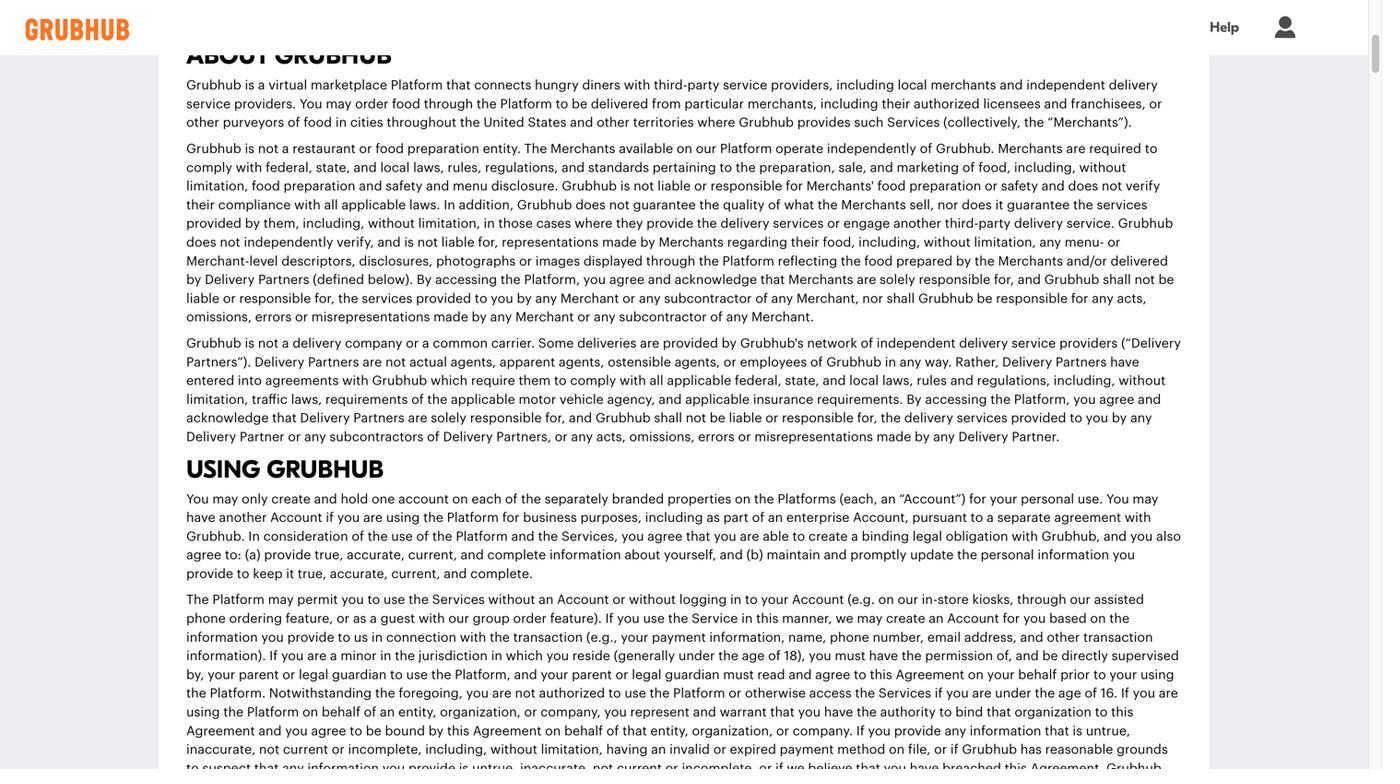 Task type: describe. For each thing, give the bounding box(es) containing it.
or inside about grubhub grubhub is a virtual marketplace platform that connects hungry diners with third-party service providers, including local merchants and independent delivery service providers. you may order food through the platform to be delivered from particular merchants, including their authorized licensees and franchisees, or other purveyors of food in cities throughout the united states and other territories where grubhub provides such services (collectively, the "merchants").
[[1150, 98, 1163, 111]]

store
[[938, 594, 969, 607]]

accessing inside grubhub is not a delivery company or a common carrier. some deliveries are provided by grubhub's network of independent delivery service providers ("delivery partners"). delivery partners are not actual agents, apparent agents, ostensible agents, or employees of grubhub in any way. rather, delivery partners have entered into agreements with grubhub which require them to comply with all applicable federal, state, and local laws, rules and regulations, including, without limitation, traffic laws, requirements of the applicable motor vehicle agency, and applicable insurance requirements. by accessing the platform, you agree and acknowledge that delivery partners are solely responsible for, and grubhub shall not be liable or responsible for, the delivery services provided to you by any delivery partner or any subcontractors of delivery partners, or any acts, omissions, errors or misrepresentations made by any delivery partner.
[[925, 393, 987, 406]]

assisted
[[1094, 594, 1145, 607]]

guest
[[381, 612, 415, 625]]

what
[[784, 199, 815, 212]]

limitation, up compliance
[[186, 180, 248, 193]]

2 transaction from the left
[[1084, 631, 1153, 644]]

in inside about grubhub grubhub is a virtual marketplace platform that connects hungry diners with third-party service providers, including local merchants and independent delivery service providers. you may order food through the platform to be delivered from particular merchants, including their authorized licensees and franchisees, or other purveyors of food in cities throughout the united states and other territories where grubhub provides such services (collectively, the "merchants").
[[336, 116, 347, 129]]

account,
[[853, 512, 909, 524]]

0 horizontal spatial phone
[[186, 612, 226, 625]]

is inside grubhub is not a delivery company or a common carrier. some deliveries are provided by grubhub's network of independent delivery service providers ("delivery partners"). delivery partners are not actual agents, apparent agents, ostensible agents, or employees of grubhub in any way. rather, delivery partners have entered into agreements with grubhub which require them to comply with all applicable federal, state, and local laws, rules and regulations, including, without limitation, traffic laws, requirements of the applicable motor vehicle agency, and applicable insurance requirements. by accessing the platform, you agree and acknowledge that delivery partners are solely responsible for, and grubhub shall not be liable or responsible for, the delivery services provided to you by any delivery partner or any subcontractors of delivery partners, or any acts, omissions, errors or misrepresentations made by any delivery partner.
[[245, 337, 255, 350]]

provide down to:
[[186, 568, 233, 581]]

provide up file,
[[894, 725, 942, 738]]

for down and/or
[[1072, 292, 1089, 305]]

solely inside the grubhub is not a restaurant or food preparation entity. the merchants available on our platform operate independently of grubhub. merchants are required to comply with federal, state, and local laws, rules, regulations, and standards pertaining to the preparation, sale, and marketing of food, including, without limitation, food preparation and safety and menu disclosure. grubhub is not liable or responsible for merchants' food preparation or safety and does not verify their compliance with all applicable laws. in addition, grubhub does not guarantee the quality of what the merchants sell, nor does it guarantee the services provided by them, including, without limitation, in those cases where they provide the delivery services or engage another third-party delivery service. grubhub does not independently verify, and is not liable for, representations made by merchants regarding their food, including, without limitation, any menu- or merchant-level descriptors, disclosures, photographs or images displayed through the platform reflecting the food prepared by the merchants and/or delivered by delivery partners (defined below). by accessing the platform, you agree and acknowledge that merchants are solely responsible for, and grubhub shall not be liable or responsible for, the services provided to you by any merchant or any subcontractor of any merchant, nor shall grubhub be responsible for any acts, omissions, errors or misrepresentations made by any merchant or any subcontractor of any merchant.
[[880, 274, 916, 286]]

our left in-
[[898, 594, 919, 607]]

2 horizontal spatial laws,
[[883, 375, 914, 387]]

including, inside the platform may permit you to use the services without an account or without logging in to your account (e.g. on our in-store kiosks, through our assisted phone ordering feature, or as a guest with our group order feature). if you use the service in this manner, we may create an account for you based on the information you provide to us in connection with the transaction (e.g., your payment information, name, phone number, email address, and other transaction information). if you are a minor in the jurisdiction in which you reside (generally under the age of 18), you must have the permission of, and be directly supervised by, your parent or legal guardian to use the platform, and your parent or legal guardian must read and agree to this agreement on your behalf prior to your using the platform. notwithstanding the foregoing, you are not authorized to use the platform or otherwise access the services if you are under the age of 16. if you are using the platform on behalf of an entity, organization, or company, you represent and warrant that you have the authority to bind that organization to this agreement and you agree to be bound by this agreement on behalf of that entity, organization, or company. if you provide any information that is untrue, inaccurate, not current or incomplete, including, without limitation, having an invalid or expired payment method on file, or if grubhub has reasonable grounds to suspect that any information you provide is untrue, inaccurate, not current or incomplete, or if we believe that you have breached this agreement
[[425, 744, 487, 756]]

0 vertical spatial age
[[742, 650, 765, 663]]

0 vertical spatial made
[[602, 236, 637, 249]]

for up complete
[[502, 512, 520, 524]]

territories
[[633, 116, 694, 129]]

0 horizontal spatial current
[[283, 744, 328, 756]]

2 guarantee from the left
[[1007, 199, 1070, 212]]

or down permit at the left of the page
[[337, 612, 350, 625]]

1 transaction from the left
[[513, 631, 583, 644]]

1 horizontal spatial create
[[809, 530, 848, 543]]

by down rules
[[915, 431, 930, 444]]

are down the supervised
[[1159, 687, 1179, 700]]

where inside about grubhub grubhub is a virtual marketplace platform that connects hungry diners with third-party service providers, including local merchants and independent delivery service providers. you may order food through the platform to be delivered from particular merchants, including their authorized licensees and franchisees, or other purveyors of food in cities throughout the united states and other territories where grubhub provides such services (collectively, the "merchants").
[[698, 116, 736, 129]]

if up authority
[[935, 687, 943, 700]]

in inside the grubhub is not a restaurant or food preparation entity. the merchants available on our platform operate independently of grubhub. merchants are required to comply with federal, state, and local laws, rules, regulations, and standards pertaining to the preparation, sale, and marketing of food, including, without limitation, food preparation and safety and menu disclosure. grubhub is not liable or responsible for merchants' food preparation or safety and does not verify their compliance with all applicable laws. in addition, grubhub does not guarantee the quality of what the merchants sell, nor does it guarantee the services provided by them, including, without limitation, in those cases where they provide the delivery services or engage another third-party delivery service. grubhub does not independently verify, and is not liable for, representations made by merchants regarding their food, including, without limitation, any menu- or merchant-level descriptors, disclosures, photographs or images displayed through the platform reflecting the food prepared by the merchants and/or delivered by delivery partners (defined below). by accessing the platform, you agree and acknowledge that merchants are solely responsible for, and grubhub shall not be liable or responsible for, the services provided to you by any merchant or any subcontractor of any merchant, nor shall grubhub be responsible for any acts, omissions, errors or misrepresentations made by any merchant or any subcontractor of any merchant.
[[484, 217, 495, 230]]

believe
[[808, 762, 853, 769]]

0 horizontal spatial must
[[723, 669, 754, 682]]

able
[[763, 530, 789, 543]]

disclosures,
[[359, 255, 433, 268]]

or up warrant
[[729, 687, 742, 700]]

of down network
[[811, 356, 823, 369]]

grubhub down about
[[186, 79, 241, 92]]

any down rules
[[934, 431, 955, 444]]

including, down engage
[[859, 236, 921, 249]]

merchants up standards
[[551, 143, 616, 155]]

grubhub. inside the grubhub is not a restaurant or food preparation entity. the merchants available on our platform operate independently of grubhub. merchants are required to comply with federal, state, and local laws, rules, regulations, and standards pertaining to the preparation, sale, and marketing of food, including, without limitation, food preparation and safety and menu disclosure. grubhub is not liable or responsible for merchants' food preparation or safety and does not verify their compliance with all applicable laws. in addition, grubhub does not guarantee the quality of what the merchants sell, nor does it guarantee the services provided by them, including, without limitation, in those cases where they provide the delivery services or engage another third-party delivery service. grubhub does not independently verify, and is not liable for, representations made by merchants regarding their food, including, without limitation, any menu- or merchant-level descriptors, disclosures, photographs or images displayed through the platform reflecting the food prepared by the merchants and/or delivered by delivery partners (defined below). by accessing the platform, you agree and acknowledge that merchants are solely responsible for, and grubhub shall not be liable or responsible for, the services provided to you by any merchant or any subcontractor of any merchant, nor shall grubhub be responsible for any acts, omissions, errors or misrepresentations made by any merchant or any subcontractor of any merchant.
[[936, 143, 995, 155]]

of down account
[[416, 530, 429, 543]]

another inside the grubhub is not a restaurant or food preparation entity. the merchants available on our platform operate independently of grubhub. merchants are required to comply with federal, state, and local laws, rules, regulations, and standards pertaining to the preparation, sale, and marketing of food, including, without limitation, food preparation and safety and menu disclosure. grubhub is not liable or responsible for merchants' food preparation or safety and does not verify their compliance with all applicable laws. in addition, grubhub does not guarantee the quality of what the merchants sell, nor does it guarantee the services provided by them, including, without limitation, in those cases where they provide the delivery services or engage another third-party delivery service. grubhub does not independently verify, and is not liable for, representations made by merchants regarding their food, including, without limitation, any menu- or merchant-level descriptors, disclosures, photographs or images displayed through the platform reflecting the food prepared by the merchants and/or delivered by delivery partners (defined below). by accessing the platform, you agree and acknowledge that merchants are solely responsible for, and grubhub shall not be liable or responsible for, the services provided to you by any merchant or any subcontractor of any merchant, nor shall grubhub be responsible for any acts, omissions, errors or misrepresentations made by any merchant or any subcontractor of any merchant.
[[894, 217, 942, 230]]

of down notwithstanding
[[364, 706, 377, 719]]

independent inside grubhub is not a delivery company or a common carrier. some deliveries are provided by grubhub's network of independent delivery service providers ("delivery partners"). delivery partners are not actual agents, apparent agents, ostensible agents, or employees of grubhub in any way. rather, delivery partners have entered into agreements with grubhub which require them to comply with all applicable federal, state, and local laws, rules and regulations, including, without limitation, traffic laws, requirements of the applicable motor vehicle agency, and applicable insurance requirements. by accessing the platform, you agree and acknowledge that delivery partners are solely responsible for, and grubhub shall not be liable or responsible for, the delivery services provided to you by any delivery partner or any subcontractors of delivery partners, or any acts, omissions, errors or misrepresentations made by any delivery partner.
[[877, 337, 956, 350]]

information down services,
[[550, 549, 621, 562]]

with up agency,
[[620, 375, 646, 387]]

grubhub,
[[1042, 530, 1101, 543]]

0 horizontal spatial payment
[[652, 631, 706, 644]]

without inside grubhub is not a delivery company or a common carrier. some deliveries are provided by grubhub's network of independent delivery service providers ("delivery partners"). delivery partners are not actual agents, apparent agents, ostensible agents, or employees of grubhub in any way. rather, delivery partners have entered into agreements with grubhub which require them to comply with all applicable federal, state, and local laws, rules and regulations, including, without limitation, traffic laws, requirements of the applicable motor vehicle agency, and applicable insurance requirements. by accessing the platform, you agree and acknowledge that delivery partners are solely responsible for, and grubhub shall not be liable or responsible for, the delivery services provided to you by any delivery partner or any subcontractors of delivery partners, or any acts, omissions, errors or misrepresentations made by any delivery partner.
[[1119, 375, 1166, 387]]

1 horizontal spatial food,
[[979, 161, 1011, 174]]

grubhub inside the platform may permit you to use the services without an account or without logging in to your account (e.g. on our in-store kiosks, through our assisted phone ordering feature, or as a guest with our group order feature). if you use the service in this manner, we may create an account for you based on the information you provide to us in connection with the transaction (e.g., your payment information, name, phone number, email address, and other transaction information). if you are a minor in the jurisdiction in which you reside (generally under the age of 18), you must have the permission of, and be directly supervised by, your parent or legal guardian to use the platform, and your parent or legal guardian must read and agree to this agreement on your behalf prior to your using the platform. notwithstanding the foregoing, you are not authorized to use the platform or otherwise access the services if you are under the age of 16. if you are using the platform on behalf of an entity, organization, or company, you represent and warrant that you have the authority to bind that organization to this agreement and you agree to be bound by this agreement on behalf of that entity, organization, or company. if you provide any information that is untrue, inaccurate, not current or incomplete, including, without limitation, having an invalid or expired payment method on file, or if grubhub has reasonable grounds to suspect that any information you provide is untrue, inaccurate, not current or incomplete, or if we believe that you have breached this agreement
[[962, 744, 1017, 756]]

party inside the grubhub is not a restaurant or food preparation entity. the merchants available on our platform operate independently of grubhub. merchants are required to comply with federal, state, and local laws, rules, regulations, and standards pertaining to the preparation, sale, and marketing of food, including, without limitation, food preparation and safety and menu disclosure. grubhub is not liable or responsible for merchants' food preparation or safety and does not verify their compliance with all applicable laws. in addition, grubhub does not guarantee the quality of what the merchants sell, nor does it guarantee the services provided by them, including, without limitation, in those cases where they provide the delivery services or engage another third-party delivery service. grubhub does not independently verify, and is not liable for, representations made by merchants regarding their food, including, without limitation, any menu- or merchant-level descriptors, disclosures, photographs or images displayed through the platform reflecting the food prepared by the merchants and/or delivered by delivery partners (defined below). by accessing the platform, you agree and acknowledge that merchants are solely responsible for, and grubhub shall not be liable or responsible for, the services provided to you by any merchant or any subcontractor of any merchant, nor shall grubhub be responsible for any acts, omissions, errors or misrepresentations made by any merchant or any subcontractor of any merchant.
[[979, 217, 1011, 230]]

are up merchant,
[[857, 274, 877, 286]]

2 horizontal spatial preparation
[[910, 180, 982, 193]]

or up deliveries
[[578, 311, 591, 324]]

us
[[354, 631, 368, 644]]

food down engage
[[865, 255, 893, 268]]

as inside the platform may permit you to use the services without an account or without logging in to your account (e.g. on our in-store kiosks, through our assisted phone ordering feature, or as a guest with our group order feature). if you use the service in this manner, we may create an account for you based on the information you provide to us in connection with the transaction (e.g., your payment information, name, phone number, email address, and other transaction information). if you are a minor in the jurisdiction in which you reside (generally under the age of 18), you must have the permission of, and be directly supervised by, your parent or legal guardian to use the platform, and your parent or legal guardian must read and agree to this agreement on your behalf prior to your using the platform. notwithstanding the foregoing, you are not authorized to use the platform or otherwise access the services if you are under the age of 16. if you are using the platform on behalf of an entity, organization, or company, you represent and warrant that you have the authority to bind that organization to this agreement and you agree to be bound by this agreement on behalf of that entity, organization, or company. if you provide any information that is untrue, inaccurate, not current or incomplete, including, without limitation, having an invalid or expired payment method on file, or if grubhub has reasonable grounds to suspect that any information you provide is untrue, inaccurate, not current or incomplete, or if we believe that you have breached this agreement
[[353, 612, 367, 625]]

addition,
[[459, 199, 514, 212]]

of right network
[[861, 337, 874, 350]]

our inside the grubhub is not a restaurant or food preparation entity. the merchants available on our platform operate independently of grubhub. merchants are required to comply with federal, state, and local laws, rules, regulations, and standards pertaining to the preparation, sale, and marketing of food, including, without limitation, food preparation and safety and menu disclosure. grubhub is not liable or responsible for merchants' food preparation or safety and does not verify their compliance with all applicable laws. in addition, grubhub does not guarantee the quality of what the merchants sell, nor does it guarantee the services provided by them, including, without limitation, in those cases where they provide the delivery services or engage another third-party delivery service. grubhub does not independently verify, and is not liable for, representations made by merchants regarding their food, including, without limitation, any menu- or merchant-level descriptors, disclosures, photographs or images displayed through the platform reflecting the food prepared by the merchants and/or delivered by delivery partners (defined below). by accessing the platform, you agree and acknowledge that merchants are solely responsible for, and grubhub shall not be liable or responsible for, the services provided to you by any merchant or any subcontractor of any merchant, nor shall grubhub be responsible for any acts, omissions, errors or misrepresentations made by any merchant or any subcontractor of any merchant.
[[696, 143, 717, 155]]

complete.
[[471, 568, 533, 581]]

grubhub down purveyors on the left top of the page
[[186, 143, 241, 155]]

provide down consideration
[[264, 549, 311, 562]]

or right the partner at bottom left
[[288, 431, 301, 444]]

delivery left "partners,"
[[443, 431, 493, 444]]

in down group
[[491, 650, 503, 663]]

number,
[[873, 631, 924, 644]]

grubhub is not a restaurant or food preparation entity. the merchants available on our platform operate independently of grubhub. merchants are required to comply with federal, state, and local laws, rules, regulations, and standards pertaining to the preparation, sale, and marketing of food, including, without limitation, food preparation and safety and menu disclosure. grubhub is not liable or responsible for merchants' food preparation or safety and does not verify their compliance with all applicable laws. in addition, grubhub does not guarantee the quality of what the merchants sell, nor does it guarantee the services provided by them, including, without limitation, in those cases where they provide the delivery services or engage another third-party delivery service. grubhub does not independently verify, and is not liable for, representations made by merchants regarding their food, including, without limitation, any menu- or merchant-level descriptors, disclosures, photographs or images displayed through the platform reflecting the food prepared by the merchants and/or delivered by delivery partners (defined below). by accessing the platform, you agree and acknowledge that merchants are solely responsible for, and grubhub shall not be liable or responsible for, the services provided to you by any merchant or any subcontractor of any merchant, nor shall grubhub be responsible for any acts, omissions, errors or misrepresentations made by any merchant or any subcontractor of any merchant.
[[186, 143, 1175, 324]]

a inside about grubhub grubhub is a virtual marketplace platform that connects hungry diners with third-party service providers, including local merchants and independent delivery service providers. you may order food through the platform to be delivered from particular merchants, including their authorized licensees and franchisees, or other purveyors of food in cities throughout the united states and other territories where grubhub provides such services (collectively, the "merchants").
[[258, 79, 265, 92]]

diners
[[582, 79, 621, 92]]

if inside using grubhub you may only create and hold one account on each of the separately branded properties on the platforms (each, an "account") for your personal use. you may have another account if you are using the platform for business purposes, including as part of an enterprise account, pursuant to a separate agreement with grubhub. in consideration of the use of the platform and the services, you agree that you are able to create a binding legal obligation with grubhub, and you also agree to: (a) provide true, accurate, current, and complete information about yourself, and (b) maintain and promptly update the personal information you provide to keep it true, accurate, current, and complete.
[[326, 512, 334, 524]]

of right part
[[752, 512, 765, 524]]

company
[[345, 337, 403, 350]]

food down 'marketing'
[[878, 180, 906, 193]]

enterprise
[[787, 512, 850, 524]]

the inside the grubhub is not a restaurant or food preparation entity. the merchants available on our platform operate independently of grubhub. merchants are required to comply with federal, state, and local laws, rules, regulations, and standards pertaining to the preparation, sale, and marketing of food, including, without limitation, food preparation and safety and menu disclosure. grubhub is not liable or responsible for merchants' food preparation or safety and does not verify their compliance with all applicable laws. in addition, grubhub does not guarantee the quality of what the merchants sell, nor does it guarantee the services provided by them, including, without limitation, in those cases where they provide the delivery services or engage another third-party delivery service. grubhub does not independently verify, and is not liable for, representations made by merchants regarding their food, including, without limitation, any menu- or merchant-level descriptors, disclosures, photographs or images displayed through the platform reflecting the food prepared by the merchants and/or delivered by delivery partners (defined below). by accessing the platform, you agree and acknowledge that merchants are solely responsible for, and grubhub shall not be liable or responsible for, the services provided to you by any merchant or any subcontractor of any merchant, nor shall grubhub be responsible for any acts, omissions, errors or misrepresentations made by any merchant or any subcontractor of any merchant.
[[525, 143, 547, 155]]

permission
[[926, 650, 994, 663]]

agree inside grubhub is not a delivery company or a common carrier. some deliveries are provided by grubhub's network of independent delivery service providers ("delivery partners"). delivery partners are not actual agents, apparent agents, ostensible agents, or employees of grubhub in any way. rather, delivery partners have entered into agreements with grubhub which require them to comply with all applicable federal, state, and local laws, rules and regulations, including, without limitation, traffic laws, requirements of the applicable motor vehicle agency, and applicable insurance requirements. by accessing the platform, you agree and acknowledge that delivery partners are solely responsible for, and grubhub shall not be liable or responsible for, the delivery services provided to you by any delivery partner or any subcontractors of delivery partners, or any acts, omissions, errors or misrepresentations made by any delivery partner.
[[1100, 393, 1135, 406]]

based
[[1050, 612, 1087, 625]]

acts, inside grubhub is not a delivery company or a common carrier. some deliveries are provided by grubhub's network of independent delivery service providers ("delivery partners"). delivery partners are not actual agents, apparent agents, ostensible agents, or employees of grubhub in any way. rather, delivery partners have entered into agreements with grubhub which require them to comply with all applicable federal, state, and local laws, rules and regulations, including, without limitation, traffic laws, requirements of the applicable motor vehicle agency, and applicable insurance requirements. by accessing the platform, you agree and acknowledge that delivery partners are solely responsible for, and grubhub shall not be liable or responsible for, the delivery services provided to you by any delivery partner or any subcontractors of delivery partners, or any acts, omissions, errors or misrepresentations made by any delivery partner.
[[597, 431, 626, 444]]

in up 'service'
[[730, 594, 742, 607]]

responsible up quality
[[711, 180, 783, 193]]

by down they
[[640, 236, 656, 249]]

displayed
[[584, 255, 643, 268]]

delivery down rules
[[905, 412, 954, 425]]

with up compliance
[[236, 161, 262, 174]]

are up subcontractors
[[408, 412, 428, 425]]

or left employees
[[724, 356, 737, 369]]

are right foregoing,
[[492, 687, 512, 700]]

be inside grubhub is not a delivery company or a common carrier. some deliveries are provided by grubhub's network of independent delivery service providers ("delivery partners"). delivery partners are not actual agents, apparent agents, ostensible agents, or employees of grubhub in any way. rather, delivery partners have entered into agreements with grubhub which require them to comply with all applicable federal, state, and local laws, rules and regulations, including, without limitation, traffic laws, requirements of the applicable motor vehicle agency, and applicable insurance requirements. by accessing the platform, you agree and acknowledge that delivery partners are solely responsible for, and grubhub shall not be liable or responsible for, the delivery services provided to you by any delivery partner or any subcontractors of delivery partners, or any acts, omissions, errors or misrepresentations made by any delivery partner.
[[710, 412, 726, 425]]

solely inside grubhub is not a delivery company or a common carrier. some deliveries are provided by grubhub's network of independent delivery service providers ("delivery partners"). delivery partners are not actual agents, apparent agents, ostensible agents, or employees of grubhub in any way. rather, delivery partners have entered into agreements with grubhub which require them to comply with all applicable federal, state, and local laws, rules and regulations, including, without limitation, traffic laws, requirements of the applicable motor vehicle agency, and applicable insurance requirements. by accessing the platform, you agree and acknowledge that delivery partners are solely responsible for, and grubhub shall not be liable or responsible for, the delivery services provided to you by any delivery partner or any subcontractors of delivery partners, or any acts, omissions, errors or misrepresentations made by any delivery partner.
[[431, 412, 467, 425]]

are up (b)
[[740, 530, 760, 543]]

1 horizontal spatial service
[[723, 79, 768, 92]]

3 agents, from the left
[[675, 356, 720, 369]]

liable inside grubhub is not a delivery company or a common carrier. some deliveries are provided by grubhub's network of independent delivery service providers ("delivery partners"). delivery partners are not actual agents, apparent agents, ostensible agents, or employees of grubhub in any way. rather, delivery partners have entered into agreements with grubhub which require them to comply with all applicable federal, state, and local laws, rules and regulations, including, without limitation, traffic laws, requirements of the applicable motor vehicle agency, and applicable insurance requirements. by accessing the platform, you agree and acknowledge that delivery partners are solely responsible for, and grubhub shall not be liable or responsible for, the delivery services provided to you by any delivery partner or any subcontractors of delivery partners, or any acts, omissions, errors or misrepresentations made by any delivery partner.
[[729, 412, 762, 425]]

from
[[652, 98, 681, 111]]

food down cities
[[376, 143, 404, 155]]

("delivery
[[1122, 337, 1182, 350]]

1 vertical spatial service
[[186, 98, 231, 111]]

any down ("delivery
[[1131, 412, 1153, 425]]

local inside about grubhub grubhub is a virtual marketplace platform that connects hungry diners with third-party service providers, including local merchants and independent delivery service providers. you may order food through the platform to be delivered from particular merchants, including their authorized licensees and franchisees, or other purveyors of food in cities throughout the united states and other territories where grubhub provides such services (collectively, the "merchants").
[[898, 79, 928, 92]]

where inside the grubhub is not a restaurant or food preparation entity. the merchants available on our platform operate independently of grubhub. merchants are required to comply with federal, state, and local laws, rules, regulations, and standards pertaining to the preparation, sale, and marketing of food, including, without limitation, food preparation and safety and menu disclosure. grubhub is not liable or responsible for merchants' food preparation or safety and does not verify their compliance with all applicable laws. in addition, grubhub does not guarantee the quality of what the merchants sell, nor does it guarantee the services provided by them, including, without limitation, in those cases where they provide the delivery services or engage another third-party delivery service. grubhub does not independently verify, and is not liable for, representations made by merchants regarding their food, including, without limitation, any menu- or merchant-level descriptors, disclosures, photographs or images displayed through the platform reflecting the food prepared by the merchants and/or delivered by delivery partners (defined below). by accessing the platform, you agree and acknowledge that merchants are solely responsible for, and grubhub shall not be liable or responsible for, the services provided to you by any merchant or any subcontractor of any merchant, nor shall grubhub be responsible for any acts, omissions, errors or misrepresentations made by any merchant or any subcontractor of any merchant.
[[575, 217, 613, 230]]

1 horizontal spatial payment
[[780, 744, 834, 756]]

permit
[[297, 594, 338, 607]]

delivery down quality
[[721, 217, 770, 230]]

platform, inside grubhub is not a delivery company or a common carrier. some deliveries are provided by grubhub's network of independent delivery service providers ("delivery partners"). delivery partners are not actual agents, apparent agents, ostensible agents, or employees of grubhub in any way. rather, delivery partners have entered into agreements with grubhub which require them to comply with all applicable federal, state, and local laws, rules and regulations, including, without limitation, traffic laws, requirements of the applicable motor vehicle agency, and applicable insurance requirements. by accessing the platform, you agree and acknowledge that delivery partners are solely responsible for, and grubhub shall not be liable or responsible for, the delivery services provided to you by any delivery partner or any subcontractors of delivery partners, or any acts, omissions, errors or misrepresentations made by any delivery partner.
[[1014, 393, 1070, 406]]

that inside the grubhub is not a restaurant or food preparation entity. the merchants available on our platform operate independently of grubhub. merchants are required to comply with federal, state, and local laws, rules, regulations, and standards pertaining to the preparation, sale, and marketing of food, including, without limitation, food preparation and safety and menu disclosure. grubhub is not liable or responsible for merchants' food preparation or safety and does not verify their compliance with all applicable laws. in addition, grubhub does not guarantee the quality of what the merchants sell, nor does it guarantee the services provided by them, including, without limitation, in those cases where they provide the delivery services or engage another third-party delivery service. grubhub does not independently verify, and is not liable for, representations made by merchants regarding their food, including, without limitation, any menu- or merchant-level descriptors, disclosures, photographs or images displayed through the platform reflecting the food prepared by the merchants and/or delivered by delivery partners (defined below). by accessing the platform, you agree and acknowledge that merchants are solely responsible for, and grubhub shall not be liable or responsible for, the services provided to you by any merchant or any subcontractor of any merchant, nor shall grubhub be responsible for any acts, omissions, errors or misrepresentations made by any merchant or any subcontractor of any merchant.
[[761, 274, 785, 286]]

have down number,
[[869, 650, 899, 663]]

2 vertical spatial services
[[879, 687, 932, 700]]

0 horizontal spatial agreement
[[186, 725, 255, 738]]

those
[[499, 217, 533, 230]]

1 safety from the left
[[386, 180, 423, 193]]

of up merchant.
[[756, 292, 768, 305]]

in-
[[922, 594, 938, 607]]

laws, inside the grubhub is not a restaurant or food preparation entity. the merchants available on our platform operate independently of grubhub. merchants are required to comply with federal, state, and local laws, rules, regulations, and standards pertaining to the preparation, sale, and marketing of food, including, without limitation, food preparation and safety and menu disclosure. grubhub is not liable or responsible for merchants' food preparation or safety and does not verify their compliance with all applicable laws. in addition, grubhub does not guarantee the quality of what the merchants sell, nor does it guarantee the services provided by them, including, without limitation, in those cases where they provide the delivery services or engage another third-party delivery service. grubhub does not independently verify, and is not liable for, representations made by merchants regarding their food, including, without limitation, any menu- or merchant-level descriptors, disclosures, photographs or images displayed through the platform reflecting the food prepared by the merchants and/or delivered by delivery partners (defined below). by accessing the platform, you agree and acknowledge that merchants are solely responsible for, and grubhub shall not be liable or responsible for, the services provided to you by any merchant or any subcontractor of any merchant, nor shall grubhub be responsible for any acts, omissions, errors or misrepresentations made by any merchant or any subcontractor of any merchant.
[[413, 161, 444, 174]]

authorized inside the platform may permit you to use the services without an account or without logging in to your account (e.g. on our in-store kiosks, through our assisted phone ordering feature, or as a guest with our group order feature). if you use the service in this manner, we may create an account for you based on the information you provide to us in connection with the transaction (e.g., your payment information, name, phone number, email address, and other transaction information). if you are a minor in the jurisdiction in which you reside (generally under the age of 18), you must have the permission of, and be directly supervised by, your parent or legal guardian to use the platform, and your parent or legal guardian must read and agree to this agreement on your behalf prior to your using the platform. notwithstanding the foregoing, you are not authorized to use the platform or otherwise access the services if you are under the age of 16. if you are using the platform on behalf of an entity, organization, or company, you represent and warrant that you have the authority to bind that organization to this agreement and you agree to be bound by this agreement on behalf of that entity, organization, or company. if you provide any information that is untrue, inaccurate, not current or incomplete, including, without limitation, having an invalid or expired payment method on file, or if grubhub has reasonable grounds to suspect that any information you provide is untrue, inaccurate, not current or incomplete, or if we believe that you have breached this agreement
[[539, 687, 605, 700]]

0 horizontal spatial other
[[186, 116, 219, 129]]

be inside about grubhub grubhub is a virtual marketplace platform that connects hungry diners with third-party service providers, including local merchants and independent delivery service providers. you may order food through the platform to be delivered from particular merchants, including their authorized licensees and franchisees, or other purveyors of food in cities throughout the united states and other territories where grubhub provides such services (collectively, the "merchants").
[[572, 98, 588, 111]]

1 horizontal spatial preparation
[[407, 143, 480, 155]]

1 horizontal spatial untrue,
[[1086, 725, 1131, 738]]

your up (generally
[[621, 631, 649, 644]]

of up having
[[607, 725, 619, 738]]

0 horizontal spatial entity,
[[398, 706, 437, 719]]

0 vertical spatial accurate,
[[347, 549, 405, 562]]

kiosks,
[[973, 594, 1014, 607]]

in up information,
[[742, 612, 753, 625]]

you inside about grubhub grubhub is a virtual marketplace platform that connects hungry diners with third-party service providers, including local merchants and independent delivery service providers. you may order food through the platform to be delivered from particular merchants, including their authorized licensees and franchisees, or other purveyors of food in cities throughout the united states and other territories where grubhub provides such services (collectively, the "merchants").
[[300, 98, 323, 111]]

1 vertical spatial current,
[[391, 568, 440, 581]]

1 parent from the left
[[239, 669, 279, 682]]

create inside the platform may permit you to use the services without an account or without logging in to your account (e.g. on our in-store kiosks, through our assisted phone ordering feature, or as a guest with our group order feature). if you use the service in this manner, we may create an account for you based on the information you provide to us in connection with the transaction (e.g., your payment information, name, phone number, email address, and other transaction information). if you are a minor in the jurisdiction in which you reside (generally under the age of 18), you must have the permission of, and be directly supervised by, your parent or legal guardian to use the platform, and your parent or legal guardian must read and agree to this agreement on your behalf prior to your using the platform. notwithstanding the foregoing, you are not authorized to use the platform or otherwise access the services if you are under the age of 16. if you are using the platform on behalf of an entity, organization, or company, you represent and warrant that you have the authority to bind that organization to this agreement and you agree to be bound by this agreement on behalf of that entity, organization, or company. if you provide any information that is untrue, inaccurate, not current or incomplete, including, without limitation, having an invalid or expired payment method on file, or if grubhub has reasonable grounds to suspect that any information you provide is untrue, inaccurate, not current or incomplete, or if we believe that you have breached this agreement
[[886, 612, 926, 625]]

to inside about grubhub grubhub is a virtual marketplace platform that connects hungry diners with third-party service providers, including local merchants and independent delivery service providers. you may order food through the platform to be delivered from particular merchants, including their authorized licensees and franchisees, or other purveyors of food in cities throughout the united states and other territories where grubhub provides such services (collectively, the "merchants").
[[556, 98, 569, 111]]

1 vertical spatial including
[[821, 98, 879, 111]]

it inside using grubhub you may only create and hold one account on each of the separately branded properties on the platforms (each, an "account") for your personal use. you may have another account if you are using the platform for business purposes, including as part of an enterprise account, pursuant to a separate agreement with grubhub. in consideration of the use of the platform and the services, you agree that you are able to create a binding legal obligation with grubhub, and you also agree to: (a) provide true, accurate, current, and complete information about yourself, and (b) maintain and promptly update the personal information you provide to keep it true, accurate, current, and complete.
[[286, 568, 294, 581]]

1 guardian from the left
[[332, 669, 387, 682]]

representations
[[502, 236, 599, 249]]

is up disclosures,
[[404, 236, 414, 249]]

united
[[484, 116, 525, 129]]

local inside the grubhub is not a restaurant or food preparation entity. the merchants available on our platform operate independently of grubhub. merchants are required to comply with federal, state, and local laws, rules, regulations, and standards pertaining to the preparation, sale, and marketing of food, including, without limitation, food preparation and safety and menu disclosure. grubhub is not liable or responsible for merchants' food preparation or safety and does not verify their compliance with all applicable laws. in addition, grubhub does not guarantee the quality of what the merchants sell, nor does it guarantee the services provided by them, including, without limitation, in those cases where they provide the delivery services or engage another third-party delivery service. grubhub does not independently verify, and is not liable for, representations made by merchants regarding their food, including, without limitation, any menu- or merchant-level descriptors, disclosures, photographs or images displayed through the platform reflecting the food prepared by the merchants and/or delivered by delivery partners (defined below). by accessing the platform, you agree and acknowledge that merchants are solely responsible for, and grubhub shall not be liable or responsible for, the services provided to you by any merchant or any subcontractor of any merchant, nor shall grubhub be responsible for any acts, omissions, errors or misrepresentations made by any merchant or any subcontractor of any merchant.
[[380, 161, 410, 174]]

delivery inside the grubhub is not a restaurant or food preparation entity. the merchants available on our platform operate independently of grubhub. merchants are required to comply with federal, state, and local laws, rules, regulations, and standards pertaining to the preparation, sale, and marketing of food, including, without limitation, food preparation and safety and menu disclosure. grubhub is not liable or responsible for merchants' food preparation or safety and does not verify their compliance with all applicable laws. in addition, grubhub does not guarantee the quality of what the merchants sell, nor does it guarantee the services provided by them, including, without limitation, in those cases where they provide the delivery services or engage another third-party delivery service. grubhub does not independently verify, and is not liable for, representations made by merchants regarding their food, including, without limitation, any menu- or merchant-level descriptors, disclosures, photographs or images displayed through the platform reflecting the food prepared by the merchants and/or delivered by delivery partners (defined below). by accessing the platform, you agree and acknowledge that merchants are solely responsible for, and grubhub shall not be liable or responsible for, the services provided to you by any merchant or any subcontractor of any merchant, nor shall grubhub be responsible for any acts, omissions, errors or misrepresentations made by any merchant or any subcontractor of any merchant.
[[205, 274, 255, 286]]

"account")
[[900, 493, 966, 506]]

1 horizontal spatial under
[[995, 687, 1032, 700]]

agree up access
[[816, 669, 851, 682]]

connects
[[474, 79, 532, 92]]

1 horizontal spatial legal
[[632, 669, 662, 682]]

menu
[[453, 180, 488, 193]]

0 vertical spatial current,
[[408, 549, 457, 562]]

1 horizontal spatial age
[[1059, 687, 1082, 700]]

or down merchant-
[[223, 292, 236, 305]]

preparation,
[[759, 161, 835, 174]]

0 horizontal spatial create
[[271, 493, 311, 506]]

2 vertical spatial behalf
[[564, 725, 603, 738]]

partners").
[[186, 356, 251, 369]]

1 guarantee from the left
[[633, 199, 696, 212]]

0 vertical spatial independently
[[827, 143, 917, 155]]

0 horizontal spatial using
[[186, 706, 220, 719]]

misrepresentations inside grubhub is not a delivery company or a common carrier. some deliveries are provided by grubhub's network of independent delivery service providers ("delivery partners"). delivery partners are not actual agents, apparent agents, ostensible agents, or employees of grubhub in any way. rather, delivery partners have entered into agreements with grubhub which require them to comply with all applicable federal, state, and local laws, rules and regulations, including, without limitation, traffic laws, requirements of the applicable motor vehicle agency, and applicable insurance requirements. by accessing the platform, you agree and acknowledge that delivery partners are solely responsible for, and grubhub shall not be liable or responsible for, the delivery services provided to you by any delivery partner or any subcontractors of delivery partners, or any acts, omissions, errors or misrepresentations made by any delivery partner.
[[755, 431, 873, 444]]

1 horizontal spatial shall
[[887, 292, 915, 305]]

1 agents, from the left
[[451, 356, 496, 369]]

update
[[910, 549, 954, 562]]

(a)
[[245, 549, 261, 562]]

to:
[[225, 549, 242, 562]]

0 horizontal spatial preparation
[[284, 180, 356, 193]]

are up notwithstanding
[[307, 650, 327, 663]]

if up method
[[857, 725, 865, 738]]

feature,
[[286, 612, 333, 625]]

0 horizontal spatial laws,
[[291, 393, 322, 406]]

liable up photographs
[[442, 236, 475, 249]]

through inside the grubhub is not a restaurant or food preparation entity. the merchants available on our platform operate independently of grubhub. merchants are required to comply with federal, state, and local laws, rules, regulations, and standards pertaining to the preparation, sale, and marketing of food, including, without limitation, food preparation and safety and menu disclosure. grubhub is not liable or responsible for merchants' food preparation or safety and does not verify their compliance with all applicable laws. in addition, grubhub does not guarantee the quality of what the merchants sell, nor does it guarantee the services provided by them, including, without limitation, in those cases where they provide the delivery services or engage another third-party delivery service. grubhub does not independently verify, and is not liable for, representations made by merchants regarding their food, including, without limitation, any menu- or merchant-level descriptors, disclosures, photographs or images displayed through the platform reflecting the food prepared by the merchants and/or delivered by delivery partners (defined below). by accessing the platform, you agree and acknowledge that merchants are solely responsible for, and grubhub shall not be liable or responsible for, the services provided to you by any merchant or any subcontractor of any merchant, nor shall grubhub be responsible for any acts, omissions, errors or misrepresentations made by any merchant or any subcontractor of any merchant.
[[646, 255, 696, 268]]

1 vertical spatial organization,
[[692, 725, 773, 738]]

of,
[[997, 650, 1013, 663]]

errors inside the grubhub is not a restaurant or food preparation entity. the merchants available on our platform operate independently of grubhub. merchants are required to comply with federal, state, and local laws, rules, regulations, and standards pertaining to the preparation, sale, and marketing of food, including, without limitation, food preparation and safety and menu disclosure. grubhub is not liable or responsible for merchants' food preparation or safety and does not verify their compliance with all applicable laws. in addition, grubhub does not guarantee the quality of what the merchants sell, nor does it guarantee the services provided by them, including, without limitation, in those cases where they provide the delivery services or engage another third-party delivery service. grubhub does not independently verify, and is not liable for, representations made by merchants regarding their food, including, without limitation, any menu- or merchant-level descriptors, disclosures, photographs or images displayed through the platform reflecting the food prepared by the merchants and/or delivered by delivery partners (defined below). by accessing the platform, you agree and acknowledge that merchants are solely responsible for, and grubhub shall not be liable or responsible for, the services provided to you by any merchant or any subcontractor of any merchant, nor shall grubhub be responsible for any acts, omissions, errors or misrepresentations made by any merchant or any subcontractor of any merchant.
[[255, 311, 292, 324]]

provide inside the grubhub is not a restaurant or food preparation entity. the merchants available on our platform operate independently of grubhub. merchants are required to comply with federal, state, and local laws, rules, regulations, and standards pertaining to the preparation, sale, and marketing of food, including, without limitation, food preparation and safety and menu disclosure. grubhub is not liable or responsible for merchants' food preparation or safety and does not verify their compliance with all applicable laws. in addition, grubhub does not guarantee the quality of what the merchants sell, nor does it guarantee the services provided by them, including, without limitation, in those cases where they provide the delivery services or engage another third-party delivery service. grubhub does not independently verify, and is not liable for, representations made by merchants regarding their food, including, without limitation, any menu- or merchant-level descriptors, disclosures, photographs or images displayed through the platform reflecting the food prepared by the merchants and/or delivered by delivery partners (defined below). by accessing the platform, you agree and acknowledge that merchants are solely responsible for, and grubhub shall not be liable or responsible for, the services provided to you by any merchant or any subcontractor of any merchant, nor shall grubhub be responsible for any acts, omissions, errors or misrepresentations made by any merchant or any subcontractor of any merchant.
[[647, 217, 694, 230]]

state, inside the grubhub is not a restaurant or food preparation entity. the merchants available on our platform operate independently of grubhub. merchants are required to comply with federal, state, and local laws, rules, regulations, and standards pertaining to the preparation, sale, and marketing of food, including, without limitation, food preparation and safety and menu disclosure. grubhub is not liable or responsible for merchants' food preparation or safety and does not verify their compliance with all applicable laws. in addition, grubhub does not guarantee the quality of what the merchants sell, nor does it guarantee the services provided by them, including, without limitation, in those cases where they provide the delivery services or engage another third-party delivery service. grubhub does not independently verify, and is not liable for, representations made by merchants regarding their food, including, without limitation, any menu- or merchant-level descriptors, disclosures, photographs or images displayed through the platform reflecting the food prepared by the merchants and/or delivered by delivery partners (defined below). by accessing the platform, you agree and acknowledge that merchants are solely responsible for, and grubhub shall not be liable or responsible for, the services provided to you by any merchant or any subcontractor of any merchant, nor shall grubhub be responsible for any acts, omissions, errors or misrepresentations made by any merchant or any subcontractor of any merchant.
[[316, 161, 350, 174]]

state, inside grubhub is not a delivery company or a common carrier. some deliveries are provided by grubhub's network of independent delivery service providers ("delivery partners"). delivery partners are not actual agents, apparent agents, ostensible agents, or employees of grubhub in any way. rather, delivery partners have entered into agreements with grubhub which require them to comply with all applicable federal, state, and local laws, rules and regulations, including, without limitation, traffic laws, requirements of the applicable motor vehicle agency, and applicable insurance requirements. by accessing the platform, you agree and acknowledge that delivery partners are solely responsible for, and grubhub shall not be liable or responsible for, the delivery services provided to you by any delivery partner or any subcontractors of delivery partners, or any acts, omissions, errors or misrepresentations made by any delivery partner.
[[785, 375, 820, 387]]

providers,
[[771, 79, 833, 92]]

require
[[471, 375, 515, 387]]

in right minor
[[380, 650, 392, 663]]

prepared
[[897, 255, 953, 268]]

2 horizontal spatial behalf
[[1019, 669, 1057, 682]]

account up the manner,
[[792, 594, 844, 607]]

agree up about
[[648, 530, 683, 543]]

for, up photographs
[[478, 236, 498, 249]]

that right bind
[[987, 706, 1011, 719]]

1 horizontal spatial we
[[836, 612, 854, 625]]

by inside the platform may permit you to use the services without an account or without logging in to your account (e.g. on our in-store kiosks, through our assisted phone ordering feature, or as a guest with our group order feature). if you use the service in this manner, we may create an account for you based on the information you provide to us in connection with the transaction (e.g., your payment information, name, phone number, email address, and other transaction information). if you are a minor in the jurisdiction in which you reside (generally under the age of 18), you must have the permission of, and be directly supervised by, your parent or legal guardian to use the platform, and your parent or legal guardian must read and agree to this agreement on your behalf prior to your using the platform. notwithstanding the foregoing, you are not authorized to use the platform or otherwise access the services if you are under the age of 16. if you are using the platform on behalf of an entity, organization, or company, you represent and warrant that you have the authority to bind that organization to this agreement and you agree to be bound by this agreement on behalf of that entity, organization, or company. if you provide any information that is untrue, inaccurate, not current or incomplete, including, without limitation, having an invalid or expired payment method on file, or if grubhub has reasonable grounds to suspect that any information you provide is untrue, inaccurate, not current or incomplete, or if we believe that you have breached this agreement
[[429, 725, 444, 738]]

is down standards
[[621, 180, 630, 193]]

pursuant
[[913, 512, 968, 524]]

only
[[242, 493, 268, 506]]

0 vertical spatial personal
[[1021, 493, 1075, 506]]

about
[[186, 42, 268, 71]]

of right 'marketing'
[[963, 161, 975, 174]]

network
[[807, 337, 858, 350]]

verify,
[[337, 236, 374, 249]]

cases
[[536, 217, 571, 230]]

sale,
[[839, 161, 867, 174]]

1 vertical spatial current
[[617, 762, 662, 769]]

rules,
[[448, 161, 482, 174]]

limitation, left menu-
[[974, 236, 1036, 249]]

standards
[[588, 161, 649, 174]]

method
[[838, 744, 886, 756]]

any left way.
[[900, 356, 922, 369]]

responsible down prepared on the top
[[919, 274, 991, 286]]

1 horizontal spatial agreement
[[473, 725, 542, 738]]

or down the representations
[[519, 255, 532, 268]]

your up the 16.
[[1110, 669, 1138, 682]]

platform.
[[210, 687, 266, 700]]

quality
[[723, 199, 765, 212]]

platform, inside the grubhub is not a restaurant or food preparation entity. the merchants available on our platform operate independently of grubhub. merchants are required to comply with federal, state, and local laws, rules, regulations, and standards pertaining to the preparation, sale, and marketing of food, including, without limitation, food preparation and safety and menu disclosure. grubhub is not liable or responsible for merchants' food preparation or safety and does not verify their compliance with all applicable laws. in addition, grubhub does not guarantee the quality of what the merchants sell, nor does it guarantee the services provided by them, including, without limitation, in those cases where they provide the delivery services or engage another third-party delivery service. grubhub does not independently verify, and is not liable for, representations made by merchants regarding their food, including, without limitation, any menu- or merchant-level descriptors, disclosures, photographs or images displayed through the platform reflecting the food prepared by the merchants and/or delivered by delivery partners (defined below). by accessing the platform, you agree and acknowledge that merchants are solely responsible for, and grubhub shall not be liable or responsible for, the services provided to you by any merchant or any subcontractor of any merchant, nor shall grubhub be responsible for any acts, omissions, errors or misrepresentations made by any merchant or any subcontractor of any merchant.
[[524, 274, 580, 286]]

as inside using grubhub you may only create and hold one account on each of the separately branded properties on the platforms (each, an "account") for your personal use. you may have another account if you are using the platform for business purposes, including as part of an enterprise account, pursuant to a separate agreement with grubhub. in consideration of the use of the platform and the services, you agree that you are able to create a binding legal obligation with grubhub, and you also agree to: (a) provide true, accurate, current, and complete information about yourself, and (b) maintain and promptly update the personal information you provide to keep it true, accurate, current, and complete.
[[707, 512, 720, 524]]

order inside about grubhub grubhub is a virtual marketplace platform that connects hungry diners with third-party service providers, including local merchants and independent delivery service providers. you may order food through the platform to be delivered from particular merchants, including their authorized licensees and franchisees, or other purveyors of food in cities throughout the united states and other territories where grubhub provides such services (collectively, the "merchants").
[[355, 98, 389, 111]]

responsible down insurance
[[782, 412, 854, 425]]

that inside using grubhub you may only create and hold one account on each of the separately branded properties on the platforms (each, an "account") for your personal use. you may have another account if you are using the platform for business purposes, including as part of an enterprise account, pursuant to a separate agreement with grubhub. in consideration of the use of the platform and the services, you agree that you are able to create a binding legal obligation with grubhub, and you also agree to: (a) provide true, accurate, current, and complete information about yourself, and (b) maintain and promptly update the personal information you provide to keep it true, accurate, current, and complete.
[[686, 530, 711, 543]]

including, inside grubhub is not a delivery company or a common carrier. some deliveries are provided by grubhub's network of independent delivery service providers ("delivery partners"). delivery partners are not actual agents, apparent agents, ostensible agents, or employees of grubhub in any way. rather, delivery partners have entered into agreements with grubhub which require them to comply with all applicable federal, state, and local laws, rules and regulations, including, without limitation, traffic laws, requirements of the applicable motor vehicle agency, and applicable insurance requirements. by accessing the platform, you agree and acknowledge that delivery partners are solely responsible for, and grubhub shall not be liable or responsible for, the delivery services provided to you by any delivery partner or any subcontractors of delivery partners, or any acts, omissions, errors or misrepresentations made by any delivery partner.
[[1054, 375, 1116, 387]]

0 horizontal spatial we
[[787, 762, 805, 769]]

legal inside using grubhub you may only create and hold one account on each of the separately branded properties on the platforms (each, an "account") for your personal use. you may have another account if you are using the platform for business purposes, including as part of an enterprise account, pursuant to a separate agreement with grubhub. in consideration of the use of the platform and the services, you agree that you are able to create a binding legal obligation with grubhub, and you also agree to: (a) provide true, accurate, current, and complete information about yourself, and (b) maintain and promptly update the personal information you provide to keep it true, accurate, current, and complete.
[[913, 530, 943, 543]]

0 horizontal spatial made
[[434, 311, 468, 324]]

hold
[[341, 493, 368, 506]]

grubhub down network
[[827, 356, 882, 369]]

delivered inside the grubhub is not a restaurant or food preparation entity. the merchants available on our platform operate independently of grubhub. merchants are required to comply with federal, state, and local laws, rules, regulations, and standards pertaining to the preparation, sale, and marketing of food, including, without limitation, food preparation and safety and menu disclosure. grubhub is not liable or responsible for merchants' food preparation or safety and does not verify their compliance with all applicable laws. in addition, grubhub does not guarantee the quality of what the merchants sell, nor does it guarantee the services provided by them, including, without limitation, in those cases where they provide the delivery services or engage another third-party delivery service. grubhub does not independently verify, and is not liable for, representations made by merchants regarding their food, including, without limitation, any menu- or merchant-level descriptors, disclosures, photographs or images displayed through the platform reflecting the food prepared by the merchants and/or delivered by delivery partners (defined below). by accessing the platform, you agree and acknowledge that merchants are solely responsible for, and grubhub shall not be liable or responsible for, the services provided to you by any merchant or any subcontractor of any merchant, nor shall grubhub be responsible for any acts, omissions, errors or misrepresentations made by any merchant or any subcontractor of any merchant.
[[1111, 255, 1169, 268]]

regulations, inside grubhub is not a delivery company or a common carrier. some deliveries are provided by grubhub's network of independent delivery service providers ("delivery partners"). delivery partners are not actual agents, apparent agents, ostensible agents, or employees of grubhub in any way. rather, delivery partners have entered into agreements with grubhub which require them to comply with all applicable federal, state, and local laws, rules and regulations, including, without limitation, traffic laws, requirements of the applicable motor vehicle agency, and applicable insurance requirements. by accessing the platform, you agree and acknowledge that delivery partners are solely responsible for, and grubhub shall not be liable or responsible for, the delivery services provided to you by any delivery partner or any subcontractors of delivery partners, or any acts, omissions, errors or misrepresentations made by any delivery partner.
[[977, 375, 1051, 387]]

grubhub. inside using grubhub you may only create and hold one account on each of the separately branded properties on the platforms (each, an "account") for your personal use. you may have another account if you are using the platform for business purposes, including as part of an enterprise account, pursuant to a separate agreement with grubhub. in consideration of the use of the platform and the services, you agree that you are able to create a binding legal obligation with grubhub, and you also agree to: (a) provide true, accurate, current, and complete information about yourself, and (b) maintain and promptly update the personal information you provide to keep it true, accurate, current, and complete.
[[186, 530, 245, 543]]

0 vertical spatial true,
[[315, 549, 343, 562]]

disclosure.
[[491, 180, 559, 193]]

menu-
[[1065, 236, 1105, 249]]

below).
[[368, 274, 413, 286]]

one
[[372, 493, 395, 506]]

be up ("delivery
[[1159, 274, 1175, 286]]

service
[[692, 612, 738, 625]]

0 vertical spatial incomplete,
[[348, 744, 422, 756]]

if down expired
[[776, 762, 784, 769]]

0 horizontal spatial untrue,
[[472, 762, 517, 769]]

0 vertical spatial subcontractor
[[664, 292, 752, 305]]

this down number,
[[870, 669, 893, 682]]

virtual
[[269, 79, 307, 92]]

by inside the grubhub is not a restaurant or food preparation entity. the merchants available on our platform operate independently of grubhub. merchants are required to comply with federal, state, and local laws, rules, regulations, and standards pertaining to the preparation, sale, and marketing of food, including, without limitation, food preparation and safety and menu disclosure. grubhub is not liable or responsible for merchants' food preparation or safety and does not verify their compliance with all applicable laws. in addition, grubhub does not guarantee the quality of what the merchants sell, nor does it guarantee the services provided by them, including, without limitation, in those cases where they provide the delivery services or engage another third-party delivery service. grubhub does not independently verify, and is not liable for, representations made by merchants regarding their food, including, without limitation, any menu- or merchant-level descriptors, disclosures, photographs or images displayed through the platform reflecting the food prepared by the merchants and/or delivered by delivery partners (defined below). by accessing the platform, you agree and acknowledge that merchants are solely responsible for, and grubhub shall not be liable or responsible for, the services provided to you by any merchant or any subcontractor of any merchant, nor shall grubhub be responsible for any acts, omissions, errors or misrepresentations made by any merchant or any subcontractor of any merchant.
[[417, 274, 432, 286]]

in inside using grubhub you may only create and hold one account on each of the separately branded properties on the platforms (each, an "account") for your personal use. you may have another account if you are using the platform for business purposes, including as part of an enterprise account, pursuant to a separate agreement with grubhub. in consideration of the use of the platform and the services, you agree that you are able to create a binding legal obligation with grubhub, and you also agree to: (a) provide true, accurate, current, and complete information about yourself, and (b) maintain and promptly update the personal information you provide to keep it true, accurate, current, and complete.
[[248, 530, 260, 543]]

0 horizontal spatial you
[[186, 493, 209, 506]]

1 horizontal spatial incomplete,
[[682, 762, 756, 769]]

properties
[[668, 493, 732, 506]]

with right agreement
[[1125, 512, 1152, 524]]

merchant.
[[752, 311, 814, 324]]

rather,
[[956, 356, 999, 369]]

0 vertical spatial organization,
[[440, 706, 521, 719]]

acknowledge inside grubhub is not a delivery company or a common carrier. some deliveries are provided by grubhub's network of independent delivery service providers ("delivery partners"). delivery partners are not actual agents, apparent agents, ostensible agents, or employees of grubhub in any way. rather, delivery partners have entered into agreements with grubhub which require them to comply with all applicable federal, state, and local laws, rules and regulations, including, without limitation, traffic laws, requirements of the applicable motor vehicle agency, and applicable insurance requirements. by accessing the platform, you agree and acknowledge that delivery partners are solely responsible for, and grubhub shall not be liable or responsible for, the delivery services provided to you by any delivery partner or any subcontractors of delivery partners, or any acts, omissions, errors or misrepresentations made by any delivery partner.
[[186, 412, 269, 425]]

services inside grubhub is not a delivery company or a common carrier. some deliveries are provided by grubhub's network of independent delivery service providers ("delivery partners"). delivery partners are not actual agents, apparent agents, ostensible agents, or employees of grubhub in any way. rather, delivery partners have entered into agreements with grubhub which require them to comply with all applicable federal, state, and local laws, rules and regulations, including, without limitation, traffic laws, requirements of the applicable motor vehicle agency, and applicable insurance requirements. by accessing the platform, you agree and acknowledge that delivery partners are solely responsible for, and grubhub shall not be liable or responsible for, the delivery services provided to you by any delivery partner or any subcontractors of delivery partners, or any acts, omissions, errors or misrepresentations made by any delivery partner.
[[957, 412, 1008, 425]]

company,
[[541, 706, 601, 719]]

on down notwithstanding
[[303, 706, 318, 719]]

marketplace
[[311, 79, 387, 92]]

1 vertical spatial their
[[186, 199, 215, 212]]

or down cities
[[359, 143, 372, 155]]

0 vertical spatial must
[[835, 650, 866, 663]]

0 horizontal spatial behalf
[[322, 706, 361, 719]]

2 horizontal spatial you
[[1107, 493, 1130, 506]]

1 vertical spatial services
[[432, 594, 485, 607]]

regarding
[[727, 236, 788, 249]]

liable down pertaining in the top of the page
[[658, 180, 691, 193]]

merchants down quality
[[659, 236, 724, 249]]

logging
[[680, 594, 727, 607]]

using grubhub you may only create and hold one account on each of the separately branded properties on the platforms (each, an "account") for your personal use. you may have another account if you are using the platform for business purposes, including as part of an enterprise account, pursuant to a separate agreement with grubhub. in consideration of the use of the platform and the services, you agree that you are able to create a binding legal obligation with grubhub, and you also agree to: (a) provide true, accurate, current, and complete information about yourself, and (b) maintain and promptly update the personal information you provide to keep it true, accurate, current, and complete.
[[186, 455, 1182, 581]]

2 vertical spatial their
[[791, 236, 820, 249]]

minor
[[341, 650, 377, 663]]

independent inside about grubhub grubhub is a virtual marketplace platform that connects hungry diners with third-party service providers, including local merchants and independent delivery service providers. you may order food through the platform to be delivered from particular merchants, including their authorized licensees and franchisees, or other purveyors of food in cities throughout the united states and other territories where grubhub provides such services (collectively, the "merchants").
[[1027, 79, 1106, 92]]

services down 'verify'
[[1097, 199, 1148, 212]]

supervised
[[1112, 650, 1180, 663]]

about
[[625, 549, 661, 562]]

insurance
[[753, 393, 814, 406]]

1 vertical spatial accurate,
[[330, 568, 388, 581]]

may inside about grubhub grubhub is a virtual marketplace platform that connects hungry diners with third-party service providers, including local merchants and independent delivery service providers. you may order food through the platform to be delivered from particular merchants, including their authorized licensees and franchisees, or other purveyors of food in cities throughout the united states and other territories where grubhub provides such services (collectively, the "merchants").
[[326, 98, 352, 111]]

or right "partners,"
[[555, 431, 568, 444]]

agreements
[[265, 375, 339, 387]]

have inside grubhub is not a delivery company or a common carrier. some deliveries are provided by grubhub's network of independent delivery service providers ("delivery partners"). delivery partners are not actual agents, apparent agents, ostensible agents, or employees of grubhub in any way. rather, delivery partners have entered into agreements with grubhub which require them to comply with all applicable federal, state, and local laws, rules and regulations, including, without limitation, traffic laws, requirements of the applicable motor vehicle agency, and applicable insurance requirements. by accessing the platform, you agree and acknowledge that delivery partners are solely responsible for, and grubhub shall not be liable or responsible for, the delivery services provided to you by any delivery partner or any subcontractors of delivery partners, or any acts, omissions, errors or misrepresentations made by any delivery partner.
[[1111, 356, 1140, 369]]

or up expired
[[777, 725, 790, 738]]

party inside about grubhub grubhub is a virtual marketplace platform that connects hungry diners with third-party service providers, including local merchants and independent delivery service providers. you may order food through the platform to be delivered from particular merchants, including their authorized licensees and franchisees, or other purveyors of food in cities throughout the united states and other territories where grubhub provides such services (collectively, the "merchants").
[[688, 79, 720, 92]]

name,
[[789, 631, 827, 644]]

services inside about grubhub grubhub is a virtual marketplace platform that connects hungry diners with third-party service providers, including local merchants and independent delivery service providers. you may order food through the platform to be delivered from particular merchants, including their authorized licensees and franchisees, or other purveyors of food in cities throughout the united states and other territories where grubhub provides such services (collectively, the "merchants").
[[887, 116, 940, 129]]

or right menu-
[[1108, 236, 1121, 249]]

the inside the platform may permit you to use the services without an account or without logging in to your account (e.g. on our in-store kiosks, through our assisted phone ordering feature, or as a guest with our group order feature). if you use the service in this manner, we may create an account for you based on the information you provide to us in connection with the transaction (e.g., your payment information, name, phone number, email address, and other transaction information). if you are a minor in the jurisdiction in which you reside (generally under the age of 18), you must have the permission of, and be directly supervised by, your parent or legal guardian to use the platform, and your parent or legal guardian must read and agree to this agreement on your behalf prior to your using the platform. notwithstanding the foregoing, you are not authorized to use the platform or otherwise access the services if you are under the age of 16. if you are using the platform on behalf of an entity, organization, or company, you represent and warrant that you have the authority to bind that organization to this agreement and you agree to be bound by this agreement on behalf of that entity, organization, or company. if you provide any information that is untrue, inaccurate, not current or incomplete, including, without limitation, having an invalid or expired payment method on file, or if grubhub has reasonable grounds to suspect that any information you provide is untrue, inaccurate, not current or incomplete, or if we believe that you have breached this agreement
[[186, 594, 209, 607]]

or right file,
[[934, 744, 947, 756]]

2 horizontal spatial agreement
[[896, 669, 965, 682]]

with down group
[[460, 631, 486, 644]]

carrier.
[[491, 337, 535, 350]]

warrant
[[720, 706, 767, 719]]

services,
[[562, 530, 618, 543]]

separately
[[545, 493, 609, 506]]

authorized inside about grubhub grubhub is a virtual marketplace platform that connects hungry diners with third-party service providers, including local merchants and independent delivery service providers. you may order food through the platform to be delivered from particular merchants, including their authorized licensees and franchisees, or other purveyors of food in cities throughout the united states and other territories where grubhub provides such services (collectively, the "merchants").
[[914, 98, 980, 111]]

1 vertical spatial true,
[[298, 568, 327, 581]]

applicable left insurance
[[686, 393, 750, 406]]

provided up common
[[416, 292, 471, 305]]

entity.
[[483, 143, 521, 155]]

help link
[[1192, 7, 1258, 48]]

feature).
[[550, 612, 602, 625]]

services down below).
[[362, 292, 413, 305]]

requirements.
[[817, 393, 904, 406]]

1 vertical spatial using
[[1141, 669, 1175, 682]]

any down displayed
[[639, 292, 661, 305]]

for inside the platform may permit you to use the services without an account or without logging in to your account (e.g. on our in-store kiosks, through our assisted phone ordering feature, or as a guest with our group order feature). if you use the service in this manner, we may create an account for you based on the information you provide to us in connection with the transaction (e.g., your payment information, name, phone number, email address, and other transaction information). if you are a minor in the jurisdiction in which you reside (generally under the age of 18), you must have the permission of, and be directly supervised by, your parent or legal guardian to use the platform, and your parent or legal guardian must read and agree to this agreement on your behalf prior to your using the platform. notwithstanding the foregoing, you are not authorized to use the platform or otherwise access the services if you are under the age of 16. if you are using the platform on behalf of an entity, organization, or company, you represent and warrant that you have the authority to bind that organization to this agreement and you agree to be bound by this agreement on behalf of that entity, organization, or company. if you provide any information that is untrue, inaccurate, not current or incomplete, including, without limitation, having an invalid or expired payment method on file, or if grubhub has reasonable grounds to suspect that any information you provide is untrue, inaccurate, not current or incomplete, or if we believe that you have breached this agreement
[[1003, 612, 1020, 625]]

0 horizontal spatial legal
[[299, 669, 329, 682]]

or down notwithstanding
[[332, 744, 345, 756]]

that right suspect
[[254, 762, 279, 769]]

0 vertical spatial including
[[837, 79, 895, 92]]

1 vertical spatial nor
[[863, 292, 884, 305]]



Task type: locate. For each thing, give the bounding box(es) containing it.
if down ordering
[[269, 650, 278, 663]]

incomplete, down invalid
[[682, 762, 756, 769]]

federal, inside the grubhub is not a restaurant or food preparation entity. the merchants available on our platform operate independently of grubhub. merchants are required to comply with federal, state, and local laws, rules, regulations, and standards pertaining to the preparation, sale, and marketing of food, including, without limitation, food preparation and safety and menu disclosure. grubhub is not liable or responsible for merchants' food preparation or safety and does not verify their compliance with all applicable laws. in addition, grubhub does not guarantee the quality of what the merchants sell, nor does it guarantee the services provided by them, including, without limitation, in those cases where they provide the delivery services or engage another third-party delivery service. grubhub does not independently verify, and is not liable for, representations made by merchants regarding their food, including, without limitation, any menu- or merchant-level descriptors, disclosures, photographs or images displayed through the platform reflecting the food prepared by the merchants and/or delivered by delivery partners (defined below). by accessing the platform, you agree and acknowledge that merchants are solely responsible for, and grubhub shall not be liable or responsible for, the services provided to you by any merchant or any subcontractor of any merchant, nor shall grubhub be responsible for any acts, omissions, errors or misrepresentations made by any merchant or any subcontractor of any merchant.
[[266, 161, 313, 174]]

1 vertical spatial by
[[907, 393, 922, 406]]

any right the partner at bottom left
[[304, 431, 326, 444]]

1 horizontal spatial platform,
[[524, 274, 580, 286]]

grubhub for using
[[267, 455, 384, 484]]

other
[[186, 116, 219, 129], [597, 116, 630, 129], [1047, 631, 1080, 644]]

liable
[[658, 180, 691, 193], [442, 236, 475, 249], [186, 292, 220, 305], [729, 412, 762, 425]]

limitation, inside the platform may permit you to use the services without an account or without logging in to your account (e.g. on our in-store kiosks, through our assisted phone ordering feature, or as a guest with our group order feature). if you use the service in this manner, we may create an account for you based on the information you provide to us in connection with the transaction (e.g., your payment information, name, phone number, email address, and other transaction information). if you are a minor in the jurisdiction in which you reside (generally under the age of 18), you must have the permission of, and be directly supervised by, your parent or legal guardian to use the platform, and your parent or legal guardian must read and agree to this agreement on your behalf prior to your using the platform. notwithstanding the foregoing, you are not authorized to use the platform or otherwise access the services if you are under the age of 16. if you are using the platform on behalf of an entity, organization, or company, you represent and warrant that you have the authority to bind that organization to this agreement and you agree to be bound by this agreement on behalf of that entity, organization, or company. if you provide any information that is untrue, inaccurate, not current or incomplete, including, without limitation, having an invalid or expired payment method on file, or if grubhub has reasonable grounds to suspect that any information you provide is untrue, inaccurate, not current or incomplete, or if we believe that you have breached this agreement
[[541, 744, 603, 756]]

is up the reasonable
[[1073, 725, 1083, 738]]

traffic
[[252, 393, 288, 406]]

regulations,
[[485, 161, 558, 174], [977, 375, 1051, 387]]

a up promptly
[[852, 530, 859, 543]]

merchant down displayed
[[561, 292, 619, 305]]

provided up merchant-
[[186, 217, 242, 230]]

breached
[[943, 762, 1002, 769]]

merchants up engage
[[841, 199, 906, 212]]

0 vertical spatial delivered
[[591, 98, 649, 111]]

all up verify,
[[324, 199, 338, 212]]

0 horizontal spatial shall
[[654, 412, 683, 425]]

be
[[572, 98, 588, 111], [1159, 274, 1175, 286], [977, 292, 993, 305], [710, 412, 726, 425], [1043, 650, 1058, 663], [366, 725, 382, 738]]

other inside the platform may permit you to use the services without an account or without logging in to your account (e.g. on our in-store kiosks, through our assisted phone ordering feature, or as a guest with our group order feature). if you use the service in this manner, we may create an account for you based on the information you provide to us in connection with the transaction (e.g., your payment information, name, phone number, email address, and other transaction information). if you are a minor in the jurisdiction in which you reside (generally under the age of 18), you must have the permission of, and be directly supervised by, your parent or legal guardian to use the platform, and your parent or legal guardian must read and agree to this agreement on your behalf prior to your using the platform. notwithstanding the foregoing, you are not authorized to use the platform or otherwise access the services if you are under the age of 16. if you are using the platform on behalf of an entity, organization, or company, you represent and warrant that you have the authority to bind that organization to this agreement and you agree to be bound by this agreement on behalf of that entity, organization, or company. if you provide any information that is untrue, inaccurate, not current or incomplete, including, without limitation, having an invalid or expired payment method on file, or if grubhub has reasonable grounds to suspect that any information you provide is untrue, inaccurate, not current or incomplete, or if we believe that you have breached this agreement
[[1047, 631, 1080, 644]]

shall inside grubhub is not a delivery company or a common carrier. some deliveries are provided by grubhub's network of independent delivery service providers ("delivery partners"). delivery partners are not actual agents, apparent agents, ostensible agents, or employees of grubhub in any way. rather, delivery partners have entered into agreements with grubhub which require them to comply with all applicable federal, state, and local laws, rules and regulations, including, without limitation, traffic laws, requirements of the applicable motor vehicle agency, and applicable insurance requirements. by accessing the platform, you agree and acknowledge that delivery partners are solely responsible for, and grubhub shall not be liable or responsible for, the delivery services provided to you by any delivery partner or any subcontractors of delivery partners, or any acts, omissions, errors or misrepresentations made by any delivery partner.
[[654, 412, 683, 425]]

service left providers
[[1012, 337, 1056, 350]]

must
[[835, 650, 866, 663], [723, 669, 754, 682]]

or up 'actual'
[[406, 337, 419, 350]]

1 vertical spatial food,
[[823, 236, 855, 249]]

of right each
[[505, 493, 518, 506]]

has
[[1021, 744, 1042, 756]]

services
[[887, 116, 940, 129], [432, 594, 485, 607], [879, 687, 932, 700]]

preparation down restaurant
[[284, 180, 356, 193]]

use.
[[1078, 493, 1103, 506]]

1 horizontal spatial authorized
[[914, 98, 980, 111]]

that down method
[[856, 762, 881, 769]]

0 horizontal spatial their
[[186, 199, 215, 212]]

2 vertical spatial through
[[1017, 594, 1067, 607]]

0 vertical spatial create
[[271, 493, 311, 506]]

for, down motor
[[545, 412, 566, 425]]

responsible down and/or
[[996, 292, 1068, 305]]

1 vertical spatial merchant
[[516, 311, 574, 324]]

including, up verify,
[[303, 217, 365, 230]]

subcontractor up ostensible
[[619, 311, 707, 324]]

0 horizontal spatial platform,
[[455, 669, 511, 682]]

1 horizontal spatial state,
[[785, 375, 820, 387]]

1 horizontal spatial safety
[[1001, 180, 1039, 193]]

hungry
[[535, 79, 579, 92]]

limitation, down entered
[[186, 393, 248, 406]]

use inside using grubhub you may only create and hold one account on each of the separately branded properties on the platforms (each, an "account") for your personal use. you may have another account if you are using the platform for business purposes, including as part of an enterprise account, pursuant to a separate agreement with grubhub. in consideration of the use of the platform and the services, you agree that you are able to create a binding legal obligation with grubhub, and you also agree to: (a) provide true, accurate, current, and complete information about yourself, and (b) maintain and promptly update the personal information you provide to keep it true, accurate, current, and complete.
[[391, 530, 413, 543]]

on down permission
[[968, 669, 984, 682]]

1 vertical spatial entity,
[[651, 725, 689, 738]]

on inside the grubhub is not a restaurant or food preparation entity. the merchants available on our platform operate independently of grubhub. merchants are required to comply with federal, state, and local laws, rules, regulations, and standards pertaining to the preparation, sale, and marketing of food, including, without limitation, food preparation and safety and menu disclosure. grubhub is not liable or responsible for merchants' food preparation or safety and does not verify their compliance with all applicable laws. in addition, grubhub does not guarantee the quality of what the merchants sell, nor does it guarantee the services provided by them, including, without limitation, in those cases where they provide the delivery services or engage another third-party delivery service. grubhub does not independently verify, and is not liable for, representations made by merchants regarding their food, including, without limitation, any menu- or merchant-level descriptors, disclosures, photographs or images displayed through the platform reflecting the food prepared by the merchants and/or delivered by delivery partners (defined below). by accessing the platform, you agree and acknowledge that merchants are solely responsible for, and grubhub shall not be liable or responsible for, the services provided to you by any merchant or any subcontractor of any merchant, nor shall grubhub be responsible for any acts, omissions, errors or misrepresentations made by any merchant or any subcontractor of any merchant.
[[677, 143, 693, 155]]

all inside the grubhub is not a restaurant or food preparation entity. the merchants available on our platform operate independently of grubhub. merchants are required to comply with federal, state, and local laws, rules, regulations, and standards pertaining to the preparation, sale, and marketing of food, including, without limitation, food preparation and safety and menu disclosure. grubhub is not liable or responsible for merchants' food preparation or safety and does not verify their compliance with all applicable laws. in addition, grubhub does not guarantee the quality of what the merchants sell, nor does it guarantee the services provided by them, including, without limitation, in those cases where they provide the delivery services or engage another third-party delivery service. grubhub does not independently verify, and is not liable for, representations made by merchants regarding their food, including, without limitation, any menu- or merchant-level descriptors, disclosures, photographs or images displayed through the platform reflecting the food prepared by the merchants and/or delivered by delivery partners (defined below). by accessing the platform, you agree and acknowledge that merchants are solely responsible for, and grubhub shall not be liable or responsible for, the services provided to you by any merchant or any subcontractor of any merchant, nor shall grubhub be responsible for any acts, omissions, errors or misrepresentations made by any merchant or any subcontractor of any merchant.
[[324, 199, 338, 212]]

for, up rather, at the top right of page
[[994, 274, 1015, 286]]

1 vertical spatial behalf
[[322, 706, 361, 719]]

using down by,
[[186, 706, 220, 719]]

acknowledge inside the grubhub is not a restaurant or food preparation entity. the merchants available on our platform operate independently of grubhub. merchants are required to comply with federal, state, and local laws, rules, regulations, and standards pertaining to the preparation, sale, and marketing of food, including, without limitation, food preparation and safety and menu disclosure. grubhub is not liable or responsible for merchants' food preparation or safety and does not verify their compliance with all applicable laws. in addition, grubhub does not guarantee the quality of what the merchants sell, nor does it guarantee the services provided by them, including, without limitation, in those cases where they provide the delivery services or engage another third-party delivery service. grubhub does not independently verify, and is not liable for, representations made by merchants regarding their food, including, without limitation, any menu- or merchant-level descriptors, disclosures, photographs or images displayed through the platform reflecting the food prepared by the merchants and/or delivered by delivery partners (defined below). by accessing the platform, you agree and acknowledge that merchants are solely responsible for, and grubhub shall not be liable or responsible for, the services provided to you by any merchant or any subcontractor of any merchant, nor shall grubhub be responsible for any acts, omissions, errors or misrepresentations made by any merchant or any subcontractor of any merchant.
[[675, 274, 757, 286]]

merchants
[[551, 143, 616, 155], [998, 143, 1063, 155], [841, 199, 906, 212], [659, 236, 724, 249], [998, 255, 1064, 268], [789, 274, 854, 286]]

untrue,
[[1086, 725, 1131, 738], [472, 762, 517, 769]]

order
[[355, 98, 389, 111], [513, 612, 547, 625]]

service.
[[1067, 217, 1115, 230]]

1 horizontal spatial through
[[646, 255, 696, 268]]

local inside grubhub is not a delivery company or a common carrier. some deliveries are provided by grubhub's network of independent delivery service providers ("delivery partners"). delivery partners are not actual agents, apparent agents, ostensible agents, or employees of grubhub in any way. rather, delivery partners have entered into agreements with grubhub which require them to comply with all applicable federal, state, and local laws, rules and regulations, including, without limitation, traffic laws, requirements of the applicable motor vehicle agency, and applicable insurance requirements. by accessing the platform, you agree and acknowledge that delivery partners are solely responsible for, and grubhub shall not be liable or responsible for, the delivery services provided to you by any delivery partner or any subcontractors of delivery partners, or any acts, omissions, errors or misrepresentations made by any delivery partner.
[[850, 375, 879, 387]]

sell,
[[910, 199, 934, 212]]

including
[[837, 79, 895, 92], [821, 98, 879, 111], [645, 512, 703, 524]]

reside
[[573, 650, 611, 663]]

age down information,
[[742, 650, 765, 663]]

1 horizontal spatial inaccurate,
[[520, 762, 590, 769]]

0 vertical spatial misrepresentations
[[312, 311, 430, 324]]

using inside using grubhub you may only create and hold one account on each of the separately branded properties on the platforms (each, an "account") for your personal use. you may have another account if you are using the platform for business purposes, including as part of an enterprise account, pursuant to a separate agreement with grubhub. in consideration of the use of the platform and the services, you agree that you are able to create a binding legal obligation with grubhub, and you also agree to: (a) provide true, accurate, current, and complete information about yourself, and (b) maintain and promptly update the personal information you provide to keep it true, accurate, current, and complete.
[[386, 512, 420, 524]]

0 horizontal spatial guarantee
[[633, 199, 696, 212]]

photographs
[[436, 255, 516, 268]]

1 horizontal spatial where
[[698, 116, 736, 129]]

states
[[528, 116, 567, 129]]

it inside the grubhub is not a restaurant or food preparation entity. the merchants available on our platform operate independently of grubhub. merchants are required to comply with federal, state, and local laws, rules, regulations, and standards pertaining to the preparation, sale, and marketing of food, including, without limitation, food preparation and safety and menu disclosure. grubhub is not liable or responsible for merchants' food preparation or safety and does not verify their compliance with all applicable laws. in addition, grubhub does not guarantee the quality of what the merchants sell, nor does it guarantee the services provided by them, including, without limitation, in those cases where they provide the delivery services or engage another third-party delivery service. grubhub does not independently verify, and is not liable for, representations made by merchants regarding their food, including, without limitation, any menu- or merchant-level descriptors, disclosures, photographs or images displayed through the platform reflecting the food prepared by the merchants and/or delivered by delivery partners (defined below). by accessing the platform, you agree and acknowledge that merchants are solely responsible for, and grubhub shall not be liable or responsible for, the services provided to you by any merchant or any subcontractor of any merchant, nor shall grubhub be responsible for any acts, omissions, errors or misrepresentations made by any merchant or any subcontractor of any merchant.
[[996, 199, 1004, 212]]

merchants,
[[748, 98, 817, 111]]

through inside the platform may permit you to use the services without an account or without logging in to your account (e.g. on our in-store kiosks, through our assisted phone ordering feature, or as a guest with our group order feature). if you use the service in this manner, we may create an account for you based on the information you provide to us in connection with the transaction (e.g., your payment information, name, phone number, email address, and other transaction information). if you are a minor in the jurisdiction in which you reside (generally under the age of 18), you must have the permission of, and be directly supervised by, your parent or legal guardian to use the platform, and your parent or legal guardian must read and agree to this agreement on your behalf prior to your using the platform. notwithstanding the foregoing, you are not authorized to use the platform or otherwise access the services if you are under the age of 16. if you are using the platform on behalf of an entity, organization, or company, you represent and warrant that you have the authority to bind that organization to this agreement and you agree to be bound by this agreement on behalf of that entity, organization, or company. if you provide any information that is untrue, inaccurate, not current or incomplete, including, without limitation, having an invalid or expired payment method on file, or if grubhub has reasonable grounds to suspect that any information you provide is untrue, inaccurate, not current or incomplete, or if we believe that you have breached this agreement
[[1017, 594, 1067, 607]]

where down the particular
[[698, 116, 736, 129]]

this down foregoing,
[[447, 725, 470, 738]]

acts, inside the grubhub is not a restaurant or food preparation entity. the merchants available on our platform operate independently of grubhub. merchants are required to comply with federal, state, and local laws, rules, regulations, and standards pertaining to the preparation, sale, and marketing of food, including, without limitation, food preparation and safety and menu disclosure. grubhub is not liable or responsible for merchants' food preparation or safety and does not verify their compliance with all applicable laws. in addition, grubhub does not guarantee the quality of what the merchants sell, nor does it guarantee the services provided by them, including, without limitation, in those cases where they provide the delivery services or engage another third-party delivery service. grubhub does not independently verify, and is not liable for, representations made by merchants regarding their food, including, without limitation, any menu- or merchant-level descriptors, disclosures, photographs or images displayed through the platform reflecting the food prepared by the merchants and/or delivered by delivery partners (defined below). by accessing the platform, you agree and acknowledge that merchants are solely responsible for, and grubhub shall not be liable or responsible for, the services provided to you by any merchant or any subcontractor of any merchant, nor shall grubhub be responsible for any acts, omissions, errors or misrepresentations made by any merchant or any subcontractor of any merchant.
[[1118, 292, 1147, 305]]

third- inside about grubhub grubhub is a virtual marketplace platform that connects hungry diners with third-party service providers, including local merchants and independent delivery service providers. you may order food through the platform to be delivered from particular merchants, including their authorized licensees and franchisees, or other purveyors of food in cities throughout the united states and other territories where grubhub provides such services (collectively, the "merchants").
[[654, 79, 688, 92]]

our up pertaining in the top of the page
[[696, 143, 717, 155]]

transaction down feature). in the left of the page
[[513, 631, 583, 644]]

food up throughout
[[392, 98, 421, 111]]

1 horizontal spatial omissions,
[[630, 431, 695, 444]]

2 vertical spatial shall
[[654, 412, 683, 425]]

expired
[[730, 744, 777, 756]]

common
[[433, 337, 488, 350]]

0 horizontal spatial federal,
[[266, 161, 313, 174]]

made inside grubhub is not a delivery company or a common carrier. some deliveries are provided by grubhub's network of independent delivery service providers ("delivery partners"). delivery partners are not actual agents, apparent agents, ostensible agents, or employees of grubhub in any way. rather, delivery partners have entered into agreements with grubhub which require them to comply with all applicable federal, state, and local laws, rules and regulations, including, without limitation, traffic laws, requirements of the applicable motor vehicle agency, and applicable insurance requirements. by accessing the platform, you agree and acknowledge that delivery partners are solely responsible for, and grubhub shall not be liable or responsible for, the delivery services provided to you by any delivery partner or any subcontractors of delivery partners, or any acts, omissions, errors or misrepresentations made by any delivery partner.
[[877, 431, 912, 444]]

misrepresentations
[[312, 311, 430, 324], [755, 431, 873, 444]]

0 vertical spatial we
[[836, 612, 854, 625]]

2 parent from the left
[[572, 669, 612, 682]]

0 horizontal spatial independently
[[244, 236, 333, 249]]

made up displayed
[[602, 236, 637, 249]]

1 vertical spatial independently
[[244, 236, 333, 249]]

rules
[[917, 375, 947, 387]]

another down sell,
[[894, 217, 942, 230]]

which down 'actual'
[[431, 375, 468, 387]]

throughout
[[387, 116, 457, 129]]

agree left to:
[[186, 549, 222, 562]]

1 vertical spatial subcontractor
[[619, 311, 707, 324]]

grubhub for about
[[275, 42, 392, 71]]

grubhub image
[[18, 18, 137, 41]]

authority
[[881, 706, 936, 719]]

through inside about grubhub grubhub is a virtual marketplace platform that connects hungry diners with third-party service providers, including local merchants and independent delivery service providers. you may order food through the platform to be delivered from particular merchants, including their authorized licensees and franchisees, or other purveyors of food in cities throughout the united states and other territories where grubhub provides such services (collectively, the "merchants").
[[424, 98, 473, 111]]

1 vertical spatial grubhub.
[[186, 530, 245, 543]]

2 agents, from the left
[[559, 356, 605, 369]]

third- inside the grubhub is not a restaurant or food preparation entity. the merchants available on our platform operate independently of grubhub. merchants are required to comply with federal, state, and local laws, rules, regulations, and standards pertaining to the preparation, sale, and marketing of food, including, without limitation, food preparation and safety and menu disclosure. grubhub is not liable or responsible for merchants' food preparation or safety and does not verify their compliance with all applicable laws. in addition, grubhub does not guarantee the quality of what the merchants sell, nor does it guarantee the services provided by them, including, without limitation, in those cases where they provide the delivery services or engage another third-party delivery service. grubhub does not independently verify, and is not liable for, representations made by merchants regarding their food, including, without limitation, any menu- or merchant-level descriptors, disclosures, photographs or images displayed through the platform reflecting the food prepared by the merchants and/or delivered by delivery partners (defined below). by accessing the platform, you agree and acknowledge that merchants are solely responsible for, and grubhub shall not be liable or responsible for, the services provided to you by any merchant or any subcontractor of any merchant, nor shall grubhub be responsible for any acts, omissions, errors or misrepresentations made by any merchant or any subcontractor of any merchant.
[[945, 217, 979, 230]]

1 vertical spatial another
[[219, 512, 267, 524]]

1 vertical spatial accessing
[[925, 393, 987, 406]]

partners inside the grubhub is not a restaurant or food preparation entity. the merchants available on our platform operate independently of grubhub. merchants are required to comply with federal, state, and local laws, rules, regulations, and standards pertaining to the preparation, sale, and marketing of food, including, without limitation, food preparation and safety and menu disclosure. grubhub is not liable or responsible for merchants' food preparation or safety and does not verify their compliance with all applicable laws. in addition, grubhub does not guarantee the quality of what the merchants sell, nor does it guarantee the services provided by them, including, without limitation, in those cases where they provide the delivery services or engage another third-party delivery service. grubhub does not independently verify, and is not liable for, representations made by merchants regarding their food, including, without limitation, any menu- or merchant-level descriptors, disclosures, photographs or images displayed through the platform reflecting the food prepared by the merchants and/or delivered by delivery partners (defined below). by accessing the platform, you agree and acknowledge that merchants are solely responsible for, and grubhub shall not be liable or responsible for, the services provided to you by any merchant or any subcontractor of any merchant, nor shall grubhub be responsible for any acts, omissions, errors or misrepresentations made by any merchant or any subcontractor of any merchant.
[[258, 274, 309, 286]]

a left minor
[[330, 650, 337, 663]]

an up able
[[768, 512, 783, 524]]

by up carrier.
[[517, 292, 532, 305]]

a left restaurant
[[282, 143, 289, 155]]

2 horizontal spatial using
[[1141, 669, 1175, 682]]

age
[[742, 650, 765, 663], [1059, 687, 1082, 700]]

of down "providers."
[[288, 116, 300, 129]]

1 horizontal spatial it
[[996, 199, 1004, 212]]

1 vertical spatial omissions,
[[630, 431, 695, 444]]

food up restaurant
[[304, 116, 332, 129]]

laws, down agreements
[[291, 393, 322, 406]]

have inside using grubhub you may only create and hold one account on each of the separately branded properties on the platforms (each, an "account") for your personal use. you may have another account if you are using the platform for business purposes, including as part of an enterprise account, pursuant to a separate agreement with grubhub. in consideration of the use of the platform and the services, you agree that you are able to create a binding legal obligation with grubhub, and you also agree to: (a) provide true, accurate, current, and complete information about yourself, and (b) maintain and promptly update the personal information you provide to keep it true, accurate, current, and complete.
[[186, 512, 215, 524]]

grubhub inside using grubhub you may only create and hold one account on each of the separately branded properties on the platforms (each, an "account") for your personal use. you may have another account if you are using the platform for business purposes, including as part of an enterprise account, pursuant to a separate agreement with grubhub. in consideration of the use of the platform and the services, you agree that you are able to create a binding legal obligation with grubhub, and you also agree to: (a) provide true, accurate, current, and complete information about yourself, and (b) maintain and promptly update the personal information you provide to keep it true, accurate, current, and complete.
[[267, 455, 384, 484]]

0 vertical spatial authorized
[[914, 98, 980, 111]]

on
[[677, 143, 693, 155], [452, 493, 468, 506], [735, 493, 751, 506], [879, 594, 894, 607], [1091, 612, 1106, 625], [968, 669, 984, 682], [303, 706, 318, 719], [545, 725, 561, 738], [889, 744, 905, 756]]

0 horizontal spatial it
[[286, 568, 294, 581]]

1 vertical spatial shall
[[887, 292, 915, 305]]

0 vertical spatial phone
[[186, 612, 226, 625]]

0 vertical spatial acknowledge
[[675, 274, 757, 286]]

incomplete, down bound
[[348, 744, 422, 756]]

delivered inside about grubhub grubhub is a virtual marketplace platform that connects hungry diners with third-party service providers, including local merchants and independent delivery service providers. you may order food through the platform to be delivered from particular merchants, including their authorized licensees and franchisees, or other purveyors of food in cities throughout the united states and other territories where grubhub provides such services (collectively, the "merchants").
[[591, 98, 649, 111]]

nor right sell,
[[938, 199, 959, 212]]

without
[[1080, 161, 1127, 174], [368, 217, 415, 230], [924, 236, 971, 249], [1119, 375, 1166, 387], [488, 594, 535, 607], [629, 594, 676, 607], [491, 744, 538, 756]]

0 vertical spatial under
[[679, 650, 715, 663]]

in inside grubhub is not a delivery company or a common carrier. some deliveries are provided by grubhub's network of independent delivery service providers ("delivery partners"). delivery partners are not actual agents, apparent agents, ostensible agents, or employees of grubhub in any way. rather, delivery partners have entered into agreements with grubhub which require them to comply with all applicable federal, state, and local laws, rules and regulations, including, without limitation, traffic laws, requirements of the applicable motor vehicle agency, and applicable insurance requirements. by accessing the platform, you agree and acknowledge that delivery partners are solely responsible for, and grubhub shall not be liable or responsible for, the delivery services provided to you by any delivery partner or any subcontractors of delivery partners, or any acts, omissions, errors or misrepresentations made by any delivery partner.
[[885, 356, 897, 369]]

information down grubhub,
[[1038, 549, 1110, 562]]

comply inside the grubhub is not a restaurant or food preparation entity. the merchants available on our platform operate independently of grubhub. merchants are required to comply with federal, state, and local laws, rules, regulations, and standards pertaining to the preparation, sale, and marketing of food, including, without limitation, food preparation and safety and menu disclosure. grubhub is not liable or responsible for merchants' food preparation or safety and does not verify their compliance with all applicable laws. in addition, grubhub does not guarantee the quality of what the merchants sell, nor does it guarantee the services provided by them, including, without limitation, in those cases where they provide the delivery services or engage another third-party delivery service. grubhub does not independently verify, and is not liable for, representations made by merchants regarding their food, including, without limitation, any menu- or merchant-level descriptors, disclosures, photographs or images displayed through the platform reflecting the food prepared by the merchants and/or delivered by delivery partners (defined below). by accessing the platform, you agree and acknowledge that merchants are solely responsible for, and grubhub shall not be liable or responsible for, the services provided to you by any merchant or any subcontractor of any merchant, nor shall grubhub be responsible for any acts, omissions, errors or misrepresentations made by any merchant or any subcontractor of any merchant.
[[186, 161, 232, 174]]

0 vertical spatial independent
[[1027, 79, 1106, 92]]

misrepresentations inside the grubhub is not a restaurant or food preparation entity. the merchants available on our platform operate independently of grubhub. merchants are required to comply with federal, state, and local laws, rules, regulations, and standards pertaining to the preparation, sale, and marketing of food, including, without limitation, food preparation and safety and menu disclosure. grubhub is not liable or responsible for merchants' food preparation or safety and does not verify their compliance with all applicable laws. in addition, grubhub does not guarantee the quality of what the merchants sell, nor does it guarantee the services provided by them, including, without limitation, in those cases where they provide the delivery services or engage another third-party delivery service. grubhub does not independently verify, and is not liable for, representations made by merchants regarding their food, including, without limitation, any menu- or merchant-level descriptors, disclosures, photographs or images displayed through the platform reflecting the food prepared by the merchants and/or delivered by delivery partners (defined below). by accessing the platform, you agree and acknowledge that merchants are solely responsible for, and grubhub shall not be liable or responsible for, the services provided to you by any merchant or any subcontractor of any merchant, nor shall grubhub be responsible for any acts, omissions, errors or misrepresentations made by any merchant or any subcontractor of any merchant.
[[312, 311, 430, 324]]

0 horizontal spatial by
[[417, 274, 432, 286]]

2 safety from the left
[[1001, 180, 1039, 193]]

for
[[786, 180, 803, 193], [1072, 292, 1089, 305], [969, 493, 987, 506], [502, 512, 520, 524], [1003, 612, 1020, 625]]

compliance
[[218, 199, 291, 212]]

independent up the "merchants").
[[1027, 79, 1106, 92]]

in inside the grubhub is not a restaurant or food preparation entity. the merchants available on our platform operate independently of grubhub. merchants are required to comply with federal, state, and local laws, rules, regulations, and standards pertaining to the preparation, sale, and marketing of food, including, without limitation, food preparation and safety and menu disclosure. grubhub is not liable or responsible for merchants' food preparation or safety and does not verify their compliance with all applicable laws. in addition, grubhub does not guarantee the quality of what the merchants sell, nor does it guarantee the services provided by them, including, without limitation, in those cases where they provide the delivery services or engage another third-party delivery service. grubhub does not independently verify, and is not liable for, representations made by merchants regarding their food, including, without limitation, any menu- or merchant-level descriptors, disclosures, photographs or images displayed through the platform reflecting the food prepared by the merchants and/or delivered by delivery partners (defined below). by accessing the platform, you agree and acknowledge that merchants are solely responsible for, and grubhub shall not be liable or responsible for, the services provided to you by any merchant or any subcontractor of any merchant, nor shall grubhub be responsible for any acts, omissions, errors or misrepresentations made by any merchant or any subcontractor of any merchant.
[[444, 199, 456, 212]]

in
[[336, 116, 347, 129], [484, 217, 495, 230], [885, 356, 897, 369], [730, 594, 742, 607], [742, 612, 753, 625], [372, 631, 383, 644], [380, 650, 392, 663], [491, 650, 503, 663]]

that down traffic
[[272, 412, 297, 425]]

1 vertical spatial as
[[353, 612, 367, 625]]

1 vertical spatial which
[[506, 650, 543, 663]]

partners down level
[[258, 274, 309, 286]]

their inside about grubhub grubhub is a virtual marketplace platform that connects hungry diners with third-party service providers, including local merchants and independent delivery service providers. you may order food through the platform to be delivered from particular merchants, including their authorized licensees and franchisees, or other purveyors of food in cities throughout the united states and other territories where grubhub provides such services (collectively, the "merchants").
[[882, 98, 911, 111]]

shall down and/or
[[1103, 274, 1132, 286]]

platform, up partner.
[[1014, 393, 1070, 406]]

under
[[679, 650, 715, 663], [995, 687, 1032, 700]]

agree inside the grubhub is not a restaurant or food preparation entity. the merchants available on our platform operate independently of grubhub. merchants are required to comply with federal, state, and local laws, rules, regulations, and standards pertaining to the preparation, sale, and marketing of food, including, without limitation, food preparation and safety and menu disclosure. grubhub is not liable or responsible for merchants' food preparation or safety and does not verify their compliance with all applicable laws. in addition, grubhub does not guarantee the quality of what the merchants sell, nor does it guarantee the services provided by them, including, without limitation, in those cases where they provide the delivery services or engage another third-party delivery service. grubhub does not independently verify, and is not liable for, representations made by merchants regarding their food, including, without limitation, any menu- or merchant-level descriptors, disclosures, photographs or images displayed through the platform reflecting the food prepared by the merchants and/or delivered by delivery partners (defined below). by accessing the platform, you agree and acknowledge that merchants are solely responsible for, and grubhub shall not be liable or responsible for, the services provided to you by any merchant or any subcontractor of any merchant, nor shall grubhub be responsible for any acts, omissions, errors or misrepresentations made by any merchant or any subcontractor of any merchant.
[[610, 274, 645, 286]]

the
[[477, 98, 497, 111], [460, 116, 480, 129], [1025, 116, 1045, 129], [736, 161, 756, 174], [700, 199, 720, 212], [818, 199, 838, 212], [1074, 199, 1094, 212], [697, 217, 717, 230], [699, 255, 719, 268], [841, 255, 861, 268], [975, 255, 995, 268], [501, 274, 521, 286], [338, 292, 358, 305], [427, 393, 448, 406], [991, 393, 1011, 406], [881, 412, 901, 425], [521, 493, 541, 506], [754, 493, 774, 506], [423, 512, 444, 524], [368, 530, 388, 543], [432, 530, 453, 543], [538, 530, 558, 543], [958, 549, 978, 562], [409, 594, 429, 607], [668, 612, 689, 625], [1110, 612, 1130, 625], [490, 631, 510, 644], [395, 650, 415, 663], [719, 650, 739, 663], [902, 650, 922, 663], [431, 669, 452, 682], [186, 687, 206, 700], [375, 687, 395, 700], [650, 687, 670, 700], [855, 687, 875, 700], [1035, 687, 1055, 700], [223, 706, 244, 719], [857, 706, 877, 719]]

in left cities
[[336, 116, 347, 129]]

of right subcontractors
[[427, 431, 440, 444]]

1 horizontal spatial comply
[[570, 375, 616, 387]]

errors inside grubhub is not a delivery company or a common carrier. some deliveries are provided by grubhub's network of independent delivery service providers ("delivery partners"). delivery partners are not actual agents, apparent agents, ostensible agents, or employees of grubhub in any way. rather, delivery partners have entered into agreements with grubhub which require them to comply with all applicable federal, state, and local laws, rules and regulations, including, without limitation, traffic laws, requirements of the applicable motor vehicle agency, and applicable insurance requirements. by accessing the platform, you agree and acknowledge that delivery partners are solely responsible for, and grubhub shall not be liable or responsible for, the delivery services provided to you by any delivery partner or any subcontractors of delivery partners, or any acts, omissions, errors or misrepresentations made by any delivery partner.
[[698, 431, 735, 444]]

apparent
[[500, 356, 555, 369]]

shall
[[1103, 274, 1132, 286], [887, 292, 915, 305], [654, 412, 683, 425]]

merchant,
[[797, 292, 859, 305]]

of down 'actual'
[[411, 393, 424, 406]]

delivery up franchisees,
[[1109, 79, 1158, 92]]

2 horizontal spatial through
[[1017, 594, 1067, 607]]

(generally
[[614, 650, 675, 663]]

limitation, inside grubhub is not a delivery company or a common carrier. some deliveries are provided by grubhub's network of independent delivery service providers ("delivery partners"). delivery partners are not actual agents, apparent agents, ostensible agents, or employees of grubhub in any way. rather, delivery partners have entered into agreements with grubhub which require them to comply with all applicable federal, state, and local laws, rules and regulations, including, without limitation, traffic laws, requirements of the applicable motor vehicle agency, and applicable insurance requirements. by accessing the platform, you agree and acknowledge that delivery partners are solely responsible for, and grubhub shall not be liable or responsible for, the delivery services provided to you by any delivery partner or any subcontractors of delivery partners, or any acts, omissions, errors or misrepresentations made by any delivery partner.
[[186, 393, 248, 406]]

1 horizontal spatial using
[[386, 512, 420, 524]]

or right invalid
[[714, 744, 727, 756]]

0 horizontal spatial grubhub.
[[186, 530, 245, 543]]

service inside grubhub is not a delivery company or a common carrier. some deliveries are provided by grubhub's network of independent delivery service providers ("delivery partners"). delivery partners are not actual agents, apparent agents, ostensible agents, or employees of grubhub in any way. rather, delivery partners have entered into agreements with grubhub which require them to comply with all applicable federal, state, and local laws, rules and regulations, including, without limitation, traffic laws, requirements of the applicable motor vehicle agency, and applicable insurance requirements. by accessing the platform, you agree and acknowledge that delivery partners are solely responsible for, and grubhub shall not be liable or responsible for, the delivery services provided to you by any delivery partner or any subcontractors of delivery partners, or any acts, omissions, errors or misrepresentations made by any delivery partner.
[[1012, 337, 1056, 350]]

1 horizontal spatial party
[[979, 217, 1011, 230]]

your inside using grubhub you may only create and hold one account on each of the separately branded properties on the platforms (each, an "account") for your personal use. you may have another account if you are using the platform for business purposes, including as part of an enterprise account, pursuant to a separate agreement with grubhub. in consideration of the use of the platform and the services, you agree that you are able to create a binding legal obligation with grubhub, and you also agree to: (a) provide true, accurate, current, and complete information about yourself, and (b) maintain and promptly update the personal information you provide to keep it true, accurate, current, and complete.
[[990, 493, 1018, 506]]

current down having
[[617, 762, 662, 769]]

images
[[536, 255, 580, 268]]

omissions, inside the grubhub is not a restaurant or food preparation entity. the merchants available on our platform operate independently of grubhub. merchants are required to comply with federal, state, and local laws, rules, regulations, and standards pertaining to the preparation, sale, and marketing of food, including, without limitation, food preparation and safety and menu disclosure. grubhub is not liable or responsible for merchants' food preparation or safety and does not verify their compliance with all applicable laws. in addition, grubhub does not guarantee the quality of what the merchants sell, nor does it guarantee the services provided by them, including, without limitation, in those cases where they provide the delivery services or engage another third-party delivery service. grubhub does not independently verify, and is not liable for, representations made by merchants regarding their food, including, without limitation, any menu- or merchant-level descriptors, disclosures, photographs or images displayed through the platform reflecting the food prepared by the merchants and/or delivered by delivery partners (defined below). by accessing the platform, you agree and acknowledge that merchants are solely responsible for, and grubhub shall not be liable or responsible for, the services provided to you by any merchant or any subcontractor of any merchant, nor shall grubhub be responsible for any acts, omissions, errors or misrepresentations made by any merchant or any subcontractor of any merchant.
[[186, 311, 252, 324]]

agents, down common
[[451, 356, 496, 369]]

read
[[758, 669, 785, 682]]

information,
[[710, 631, 785, 644]]

order right group
[[513, 612, 547, 625]]

0 horizontal spatial inaccurate,
[[186, 744, 256, 756]]

which inside grubhub is not a delivery company or a common carrier. some deliveries are provided by grubhub's network of independent delivery service providers ("delivery partners"). delivery partners are not actual agents, apparent agents, ostensible agents, or employees of grubhub in any way. rather, delivery partners have entered into agreements with grubhub which require them to comply with all applicable federal, state, and local laws, rules and regulations, including, without limitation, traffic laws, requirements of the applicable motor vehicle agency, and applicable insurance requirements. by accessing the platform, you agree and acknowledge that delivery partners are solely responsible for, and grubhub shall not be liable or responsible for, the delivery services provided to you by any delivery partner or any subcontractors of delivery partners, or any acts, omissions, errors or misrepresentations made by any delivery partner.
[[431, 375, 468, 387]]

0 horizontal spatial acts,
[[597, 431, 626, 444]]

current
[[283, 744, 328, 756], [617, 762, 662, 769]]

email
[[928, 631, 961, 644]]

our
[[696, 143, 717, 155], [898, 594, 919, 607], [1070, 594, 1091, 607], [449, 612, 469, 625]]

address,
[[965, 631, 1017, 644]]

of inside about grubhub grubhub is a virtual marketplace platform that connects hungry diners with third-party service providers, including local merchants and independent delivery service providers. you may order food through the platform to be delivered from particular merchants, including their authorized licensees and franchisees, or other purveyors of food in cities throughout the united states and other territories where grubhub provides such services (collectively, the "merchants").
[[288, 116, 300, 129]]

with
[[624, 79, 651, 92], [236, 161, 262, 174], [294, 199, 321, 212], [342, 375, 369, 387], [620, 375, 646, 387], [1125, 512, 1152, 524], [1012, 530, 1039, 543], [419, 612, 445, 625], [460, 631, 486, 644]]

applicable inside the grubhub is not a restaurant or food preparation entity. the merchants available on our platform operate independently of grubhub. merchants are required to comply with federal, state, and local laws, rules, regulations, and standards pertaining to the preparation, sale, and marketing of food, including, without limitation, food preparation and safety and menu disclosure. grubhub is not liable or responsible for merchants' food preparation or safety and does not verify their compliance with all applicable laws. in addition, grubhub does not guarantee the quality of what the merchants sell, nor does it guarantee the services provided by them, including, without limitation, in those cases where they provide the delivery services or engage another third-party delivery service. grubhub does not independently verify, and is not liable for, representations made by merchants regarding their food, including, without limitation, any menu- or merchant-level descriptors, disclosures, photographs or images displayed through the platform reflecting the food prepared by the merchants and/or delivered by delivery partners (defined below). by accessing the platform, you agree and acknowledge that merchants are solely responsible for, and grubhub shall not be liable or responsible for, the services provided to you by any merchant or any subcontractor of any merchant, nor shall grubhub be responsible for any acts, omissions, errors or misrepresentations made by any merchant or any subcontractor of any merchant.
[[342, 199, 406, 212]]

comply inside grubhub is not a delivery company or a common carrier. some deliveries are provided by grubhub's network of independent delivery service providers ("delivery partners"). delivery partners are not actual agents, apparent agents, ostensible agents, or employees of grubhub in any way. rather, delivery partners have entered into agreements with grubhub which require them to comply with all applicable federal, state, and local laws, rules and regulations, including, without limitation, traffic laws, requirements of the applicable motor vehicle agency, and applicable insurance requirements. by accessing the platform, you agree and acknowledge that delivery partners are solely responsible for, and grubhub shall not be liable or responsible for, the delivery services provided to you by any delivery partner or any subcontractors of delivery partners, or any acts, omissions, errors or misrepresentations made by any delivery partner.
[[570, 375, 616, 387]]

prior
[[1061, 669, 1090, 682]]

any down vehicle
[[571, 431, 593, 444]]

all inside grubhub is not a delivery company or a common carrier. some deliveries are provided by grubhub's network of independent delivery service providers ("delivery partners"). delivery partners are not actual agents, apparent agents, ostensible agents, or employees of grubhub in any way. rather, delivery partners have entered into agreements with grubhub which require them to comply with all applicable federal, state, and local laws, rules and regulations, including, without limitation, traffic laws, requirements of the applicable motor vehicle agency, and applicable insurance requirements. by accessing the platform, you agree and acknowledge that delivery partners are solely responsible for, and grubhub shall not be liable or responsible for, the delivery services provided to you by any delivery partner or any subcontractors of delivery partners, or any acts, omissions, errors or misrepresentations made by any delivery partner.
[[650, 375, 664, 387]]

may
[[326, 98, 352, 111], [212, 493, 238, 506], [1133, 493, 1159, 506], [268, 594, 294, 607], [857, 612, 883, 625]]

actual
[[410, 356, 447, 369]]

(e.g.
[[848, 594, 875, 607]]

1 vertical spatial under
[[995, 687, 1032, 700]]

provided
[[186, 217, 242, 230], [416, 292, 471, 305], [663, 337, 718, 350], [1011, 412, 1067, 425]]

separate
[[998, 512, 1051, 524]]

reflecting
[[778, 255, 838, 268]]

to
[[556, 98, 569, 111], [1145, 143, 1158, 155], [720, 161, 733, 174], [475, 292, 488, 305], [554, 375, 567, 387], [1070, 412, 1083, 425], [971, 512, 984, 524], [793, 530, 805, 543], [237, 568, 250, 581], [368, 594, 380, 607], [745, 594, 758, 607], [338, 631, 351, 644], [390, 669, 403, 682], [854, 669, 867, 682], [1094, 669, 1107, 682], [609, 687, 621, 700], [940, 706, 952, 719], [1095, 706, 1108, 719], [350, 725, 363, 738], [186, 762, 199, 769]]

1 horizontal spatial nor
[[938, 199, 959, 212]]

0 horizontal spatial food,
[[823, 236, 855, 249]]

they
[[616, 217, 643, 230]]

is inside about grubhub grubhub is a virtual marketplace platform that connects hungry diners with third-party service providers, including local merchants and independent delivery service providers. you may order food through the platform to be delivered from particular merchants, including their authorized licensees and franchisees, or other purveyors of food in cities throughout the united states and other territories where grubhub provides such services (collectively, the "merchants").
[[245, 79, 255, 92]]

delivered right and/or
[[1111, 255, 1169, 268]]

1 horizontal spatial order
[[513, 612, 547, 625]]

0 vertical spatial food,
[[979, 161, 1011, 174]]

misrepresentations up company
[[312, 311, 430, 324]]

represent
[[630, 706, 690, 719]]

0 vertical spatial local
[[898, 79, 928, 92]]

0 horizontal spatial guardian
[[332, 669, 387, 682]]

by inside grubhub is not a delivery company or a common carrier. some deliveries are provided by grubhub's network of independent delivery service providers ("delivery partners"). delivery partners are not actual agents, apparent agents, ostensible agents, or employees of grubhub in any way. rather, delivery partners have entered into agreements with grubhub which require them to comply with all applicable federal, state, and local laws, rules and regulations, including, without limitation, traffic laws, requirements of the applicable motor vehicle agency, and applicable insurance requirements. by accessing the platform, you agree and acknowledge that delivery partners are solely responsible for, and grubhub shall not be liable or responsible for, the delivery services provided to you by any delivery partner or any subcontractors of delivery partners, or any acts, omissions, errors or misrepresentations made by any delivery partner.
[[907, 393, 922, 406]]

for,
[[478, 236, 498, 249], [994, 274, 1015, 286], [315, 292, 335, 305], [545, 412, 566, 425], [857, 412, 878, 425]]

partners down providers
[[1056, 356, 1107, 369]]

on up pertaining in the top of the page
[[677, 143, 693, 155]]

0 vertical spatial as
[[707, 512, 720, 524]]

omissions, inside grubhub is not a delivery company or a common carrier. some deliveries are provided by grubhub's network of independent delivery service providers ("delivery partners"). delivery partners are not actual agents, apparent agents, ostensible agents, or employees of grubhub in any way. rather, delivery partners have entered into agreements with grubhub which require them to comply with all applicable federal, state, and local laws, rules and regulations, including, without limitation, traffic laws, requirements of the applicable motor vehicle agency, and applicable insurance requirements. by accessing the platform, you agree and acknowledge that delivery partners are solely responsible for, and grubhub shall not be liable or responsible for, the delivery services provided to you by any delivery partner or any subcontractors of delivery partners, or any acts, omissions, errors or misrepresentations made by any delivery partner.
[[630, 431, 695, 444]]

0 vertical spatial in
[[444, 199, 456, 212]]

may down keep
[[268, 594, 294, 607]]

1 horizontal spatial another
[[894, 217, 942, 230]]

guarantee
[[633, 199, 696, 212], [1007, 199, 1070, 212]]

is up "providers."
[[245, 79, 255, 92]]

0 vertical spatial platform,
[[524, 274, 580, 286]]

on right (e.g. at the right bottom of page
[[879, 594, 894, 607]]

some
[[538, 337, 574, 350]]

1 vertical spatial in
[[248, 530, 260, 543]]

or
[[1150, 98, 1163, 111], [359, 143, 372, 155], [694, 180, 707, 193], [985, 180, 998, 193], [827, 217, 840, 230], [1108, 236, 1121, 249], [519, 255, 532, 268], [223, 292, 236, 305], [623, 292, 636, 305], [295, 311, 308, 324], [578, 311, 591, 324], [406, 337, 419, 350], [724, 356, 737, 369], [766, 412, 779, 425], [288, 431, 301, 444], [555, 431, 568, 444], [738, 431, 751, 444], [613, 594, 626, 607], [337, 612, 350, 625], [282, 669, 295, 682], [616, 669, 629, 682], [729, 687, 742, 700], [524, 706, 537, 719], [777, 725, 790, 738], [332, 744, 345, 756], [714, 744, 727, 756], [934, 744, 947, 756], [666, 762, 679, 769], [759, 762, 772, 769]]

with up "requirements"
[[342, 375, 369, 387]]

2 horizontal spatial platform,
[[1014, 393, 1070, 406]]

a inside the grubhub is not a restaurant or food preparation entity. the merchants available on our platform operate independently of grubhub. merchants are required to comply with federal, state, and local laws, rules, regulations, and standards pertaining to the preparation, sale, and marketing of food, including, without limitation, food preparation and safety and menu disclosure. grubhub is not liable or responsible for merchants' food preparation or safety and does not verify their compliance with all applicable laws. in addition, grubhub does not guarantee the quality of what the merchants sell, nor does it guarantee the services provided by them, including, without limitation, in those cases where they provide the delivery services or engage another third-party delivery service. grubhub does not independently verify, and is not liable for, representations made by merchants regarding their food, including, without limitation, any menu- or merchant-level descriptors, disclosures, photographs or images displayed through the platform reflecting the food prepared by the merchants and/or delivered by delivery partners (defined below). by accessing the platform, you agree and acknowledge that merchants are solely responsible for, and grubhub shall not be liable or responsible for, the services provided to you by any merchant or any subcontractor of any merchant, nor shall grubhub be responsible for any acts, omissions, errors or misrepresentations made by any merchant or any subcontractor of any merchant.
[[282, 143, 289, 155]]

with inside about grubhub grubhub is a virtual marketplace platform that connects hungry diners with third-party service providers, including local merchants and independent delivery service providers. you may order food through the platform to be delivered from particular merchants, including their authorized licensees and franchisees, or other purveyors of food in cities throughout the united states and other territories where grubhub provides such services (collectively, the "merchants").
[[624, 79, 651, 92]]

having
[[606, 744, 648, 756]]

that inside grubhub is not a delivery company or a common carrier. some deliveries are provided by grubhub's network of independent delivery service providers ("delivery partners"). delivery partners are not actual agents, apparent agents, ostensible agents, or employees of grubhub in any way. rather, delivery partners have entered into agreements with grubhub which require them to comply with all applicable federal, state, and local laws, rules and regulations, including, without limitation, traffic laws, requirements of the applicable motor vehicle agency, and applicable insurance requirements. by accessing the platform, you agree and acknowledge that delivery partners are solely responsible for, and grubhub shall not be liable or responsible for, the delivery services provided to you by any delivery partner or any subcontractors of delivery partners, or any acts, omissions, errors or misrepresentations made by any delivery partner.
[[272, 412, 297, 425]]

merchant-
[[186, 255, 249, 268]]

vehicle
[[560, 393, 604, 406]]

2 guardian from the left
[[665, 669, 720, 682]]

18),
[[784, 650, 806, 663]]

by up common
[[472, 311, 487, 324]]

omissions, down agency,
[[630, 431, 695, 444]]

level
[[249, 255, 278, 268]]

0 horizontal spatial misrepresentations
[[312, 311, 430, 324]]

a
[[258, 79, 265, 92], [282, 143, 289, 155], [282, 337, 289, 350], [422, 337, 429, 350], [987, 512, 994, 524], [852, 530, 859, 543], [370, 612, 377, 625], [330, 650, 337, 663]]

1 horizontal spatial solely
[[880, 274, 916, 286]]

employees
[[740, 356, 807, 369]]

0 vertical spatial another
[[894, 217, 942, 230]]

deliveries
[[577, 337, 637, 350]]

organization
[[1015, 706, 1092, 719]]

agreement
[[1055, 512, 1122, 524]]

any
[[1040, 236, 1062, 249], [535, 292, 557, 305], [639, 292, 661, 305], [772, 292, 793, 305], [1092, 292, 1114, 305], [490, 311, 512, 324], [594, 311, 616, 324], [727, 311, 748, 324], [900, 356, 922, 369], [1131, 412, 1153, 425], [304, 431, 326, 444], [571, 431, 593, 444], [934, 431, 955, 444], [945, 725, 967, 738], [282, 762, 304, 769]]

that
[[446, 79, 471, 92], [761, 274, 785, 286], [272, 412, 297, 425], [686, 530, 711, 543], [771, 706, 795, 719], [987, 706, 1011, 719], [623, 725, 647, 738], [1045, 725, 1070, 738], [254, 762, 279, 769], [856, 762, 881, 769]]

2 vertical spatial including
[[645, 512, 703, 524]]

accessing down photographs
[[435, 274, 497, 286]]

1 vertical spatial create
[[809, 530, 848, 543]]

made down requirements.
[[877, 431, 912, 444]]

regulations, up "disclosure."
[[485, 161, 558, 174]]

have down access
[[824, 706, 854, 719]]

1 vertical spatial independent
[[877, 337, 956, 350]]

or down employees
[[738, 431, 751, 444]]

0 vertical spatial merchant
[[561, 292, 619, 305]]

1 horizontal spatial other
[[597, 116, 630, 129]]

1 horizontal spatial phone
[[830, 631, 870, 644]]

cities
[[350, 116, 383, 129]]

0 horizontal spatial independent
[[877, 337, 956, 350]]

other down "diners" at left
[[597, 116, 630, 129]]

you
[[300, 98, 323, 111], [186, 493, 209, 506], [1107, 493, 1130, 506]]

1 vertical spatial acts,
[[597, 431, 626, 444]]

account inside using grubhub you may only create and hold one account on each of the separately branded properties on the platforms (each, an "account") for your personal use. you may have another account if you are using the platform for business purposes, including as part of an enterprise account, pursuant to a separate agreement with grubhub. in consideration of the use of the platform and the services, you agree that you are able to create a binding legal obligation with grubhub, and you also agree to: (a) provide true, accurate, current, and complete information about yourself, and (b) maintain and promptly update the personal information you provide to keep it true, accurate, current, and complete.
[[270, 512, 322, 524]]

responsible
[[711, 180, 783, 193], [919, 274, 991, 286], [239, 292, 311, 305], [996, 292, 1068, 305], [470, 412, 542, 425], [782, 412, 854, 425]]

1 horizontal spatial accessing
[[925, 393, 987, 406]]

all down ostensible
[[650, 375, 664, 387]]

this down has
[[1005, 762, 1027, 769]]

federal, inside grubhub is not a delivery company or a common carrier. some deliveries are provided by grubhub's network of independent delivery service providers ("delivery partners"). delivery partners are not actual agents, apparent agents, ostensible agents, or employees of grubhub in any way. rather, delivery partners have entered into agreements with grubhub which require them to comply with all applicable federal, state, and local laws, rules and regulations, including, without limitation, traffic laws, requirements of the applicable motor vehicle agency, and applicable insurance requirements. by accessing the platform, you agree and acknowledge that delivery partners are solely responsible for, and grubhub shall not be liable or responsible for, the delivery services provided to you by any delivery partner or any subcontractors of delivery partners, or any acts, omissions, errors or misrepresentations made by any delivery partner.
[[735, 375, 782, 387]]

local left merchants
[[898, 79, 928, 92]]

0 horizontal spatial the
[[186, 594, 209, 607]]

which down group
[[506, 650, 543, 663]]

grubhub down and/or
[[1045, 274, 1100, 286]]

your up separate
[[990, 493, 1018, 506]]

grubhub inside about grubhub grubhub is a virtual marketplace platform that connects hungry diners with third-party service providers, including local merchants and independent delivery service providers. you may order food through the platform to be delivered from particular merchants, including their authorized licensees and franchisees, or other purveyors of food in cities throughout the united states and other territories where grubhub provides such services (collectively, the "merchants").
[[275, 42, 392, 71]]

0 vertical spatial shall
[[1103, 274, 1132, 286]]

0 horizontal spatial organization,
[[440, 706, 521, 719]]

local up laws.
[[380, 161, 410, 174]]

1 horizontal spatial which
[[506, 650, 543, 663]]

0 vertical spatial the
[[525, 143, 547, 155]]

another inside using grubhub you may only create and hold one account on each of the separately branded properties on the platforms (each, an "account") for your personal use. you may have another account if you are using the platform for business purposes, including as part of an enterprise account, pursuant to a separate agreement with grubhub. in consideration of the use of the platform and the services, you agree that you are able to create a binding legal obligation with grubhub, and you also agree to: (a) provide true, accurate, current, and complete information about yourself, and (b) maintain and promptly update the personal information you provide to keep it true, accurate, current, and complete.
[[219, 512, 267, 524]]

0 horizontal spatial acknowledge
[[186, 412, 269, 425]]

agree
[[610, 274, 645, 286], [1100, 393, 1135, 406], [648, 530, 683, 543], [186, 549, 222, 562], [816, 669, 851, 682], [311, 725, 346, 738]]

you
[[584, 274, 606, 286], [491, 292, 514, 305], [1074, 393, 1096, 406], [1086, 412, 1109, 425], [337, 512, 360, 524], [622, 530, 644, 543], [714, 530, 737, 543], [1131, 530, 1153, 543], [1113, 549, 1136, 562], [342, 594, 364, 607], [617, 612, 640, 625], [1024, 612, 1046, 625], [261, 631, 284, 644], [281, 650, 304, 663], [547, 650, 569, 663], [809, 650, 832, 663], [466, 687, 489, 700], [947, 687, 969, 700], [1133, 687, 1156, 700], [604, 706, 627, 719], [798, 706, 821, 719], [285, 725, 308, 738], [868, 725, 891, 738], [383, 762, 405, 769], [884, 762, 907, 769]]

agents, down 'some'
[[559, 356, 605, 369]]

may down (e.g. at the right bottom of page
[[857, 612, 883, 625]]

16.
[[1101, 687, 1118, 700]]

which inside the platform may permit you to use the services without an account or without logging in to your account (e.g. on our in-store kiosks, through our assisted phone ordering feature, or as a guest with our group order feature). if you use the service in this manner, we may create an account for you based on the information you provide to us in connection with the transaction (e.g., your payment information, name, phone number, email address, and other transaction information). if you are a minor in the jurisdiction in which you reside (generally under the age of 18), you must have the permission of, and be directly supervised by, your parent or legal guardian to use the platform, and your parent or legal guardian must read and agree to this agreement on your behalf prior to your using the platform. notwithstanding the foregoing, you are not authorized to use the platform or otherwise access the services if you are under the age of 16. if you are using the platform on behalf of an entity, organization, or company, you represent and warrant that you have the authority to bind that organization to this agreement and you agree to be bound by this agreement on behalf of that entity, organization, or company. if you provide any information that is untrue, inaccurate, not current or incomplete, including, without limitation, having an invalid or expired payment method on file, or if grubhub has reasonable grounds to suspect that any information you provide is untrue, inaccurate, not current or incomplete, or if we believe that you have breached this agreement
[[506, 650, 543, 663]]

0 horizontal spatial which
[[431, 375, 468, 387]]

by right prepared on the top
[[956, 255, 972, 268]]

as
[[707, 512, 720, 524], [353, 612, 367, 625]]

order inside the platform may permit you to use the services without an account or without logging in to your account (e.g. on our in-store kiosks, through our assisted phone ordering feature, or as a guest with our group order feature). if you use the service in this manner, we may create an account for you based on the information you provide to us in connection with the transaction (e.g., your payment information, name, phone number, email address, and other transaction information). if you are a minor in the jurisdiction in which you reside (generally under the age of 18), you must have the permission of, and be directly supervised by, your parent or legal guardian to use the platform, and your parent or legal guardian must read and agree to this agreement on your behalf prior to your using the platform. notwithstanding the foregoing, you are not authorized to use the platform or otherwise access the services if you are under the age of 16. if you are using the platform on behalf of an entity, organization, or company, you represent and warrant that you have the authority to bind that organization to this agreement and you agree to be bound by this agreement on behalf of that entity, organization, or company. if you provide any information that is untrue, inaccurate, not current or incomplete, including, without limitation, having an invalid or expired payment method on file, or if grubhub has reasonable grounds to suspect that any information you provide is untrue, inaccurate, not current or incomplete, or if we believe that you have breached this agreement
[[513, 612, 547, 625]]

grubhub
[[186, 79, 241, 92], [739, 116, 794, 129], [186, 143, 241, 155], [562, 180, 617, 193], [517, 199, 572, 212], [1119, 217, 1174, 230], [1045, 274, 1100, 286], [919, 292, 974, 305], [186, 337, 241, 350], [827, 356, 882, 369], [372, 375, 427, 387], [596, 412, 651, 425], [962, 744, 1017, 756]]

available
[[619, 143, 673, 155]]

including, down providers
[[1054, 375, 1116, 387]]

with up connection at the left bottom
[[419, 612, 445, 625]]

services down what
[[773, 217, 824, 230]]

0 vertical spatial nor
[[938, 199, 959, 212]]

1 horizontal spatial federal,
[[735, 375, 782, 387]]

for, down the (defined
[[315, 292, 335, 305]]

grubhub down 'verify'
[[1119, 217, 1174, 230]]

accessing inside the grubhub is not a restaurant or food preparation entity. the merchants available on our platform operate independently of grubhub. merchants are required to comply with federal, state, and local laws, rules, regulations, and standards pertaining to the preparation, sale, and marketing of food, including, without limitation, food preparation and safety and menu disclosure. grubhub is not liable or responsible for merchants' food preparation or safety and does not verify their compliance with all applicable laws. in addition, grubhub does not guarantee the quality of what the merchants sell, nor does it guarantee the services provided by them, including, without limitation, in those cases where they provide the delivery services or engage another third-party delivery service. grubhub does not independently verify, and is not liable for, representations made by merchants regarding their food, including, without limitation, any menu- or merchant-level descriptors, disclosures, photographs or images displayed through the platform reflecting the food prepared by the merchants and/or delivered by delivery partners (defined below). by accessing the platform, you agree and acknowledge that merchants are solely responsible for, and grubhub shall not be liable or responsible for, the services provided to you by any merchant or any subcontractor of any merchant, nor shall grubhub be responsible for any acts, omissions, errors or misrepresentations made by any merchant or any subcontractor of any merchant.
[[435, 274, 497, 286]]

provide right they
[[647, 217, 694, 230]]

0 vertical spatial state,
[[316, 161, 350, 174]]

0 horizontal spatial safety
[[386, 180, 423, 193]]

1 vertical spatial personal
[[981, 549, 1035, 562]]

regulations, inside the grubhub is not a restaurant or food preparation entity. the merchants available on our platform operate independently of grubhub. merchants are required to comply with federal, state, and local laws, rules, regulations, and standards pertaining to the preparation, sale, and marketing of food, including, without limitation, food preparation and safety and menu disclosure. grubhub is not liable or responsible for merchants' food preparation or safety and does not verify their compliance with all applicable laws. in addition, grubhub does not guarantee the quality of what the merchants sell, nor does it guarantee the services provided by them, including, without limitation, in those cases where they provide the delivery services or engage another third-party delivery service. grubhub does not independently verify, and is not liable for, representations made by merchants regarding their food, including, without limitation, any menu- or merchant-level descriptors, disclosures, photographs or images displayed through the platform reflecting the food prepared by the merchants and/or delivered by delivery partners (defined below). by accessing the platform, you agree and acknowledge that merchants are solely responsible for, and grubhub shall not be liable or responsible for, the services provided to you by any merchant or any subcontractor of any merchant, nor shall grubhub be responsible for any acts, omissions, errors or misrepresentations made by any merchant or any subcontractor of any merchant.
[[485, 161, 558, 174]]

that inside about grubhub grubhub is a virtual marketplace platform that connects hungry diners with third-party service providers, including local merchants and independent delivery service providers. you may order food through the platform to be delivered from particular merchants, including their authorized licensees and franchisees, or other purveyors of food in cities throughout the united states and other territories where grubhub provides such services (collectively, the "merchants").
[[446, 79, 471, 92]]

foregoing,
[[399, 687, 463, 700]]

any down images at the left of page
[[535, 292, 557, 305]]

0 horizontal spatial omissions,
[[186, 311, 252, 324]]

current,
[[408, 549, 457, 562], [391, 568, 440, 581]]



Task type: vqa. For each thing, say whether or not it's contained in the screenshot.
cases
yes



